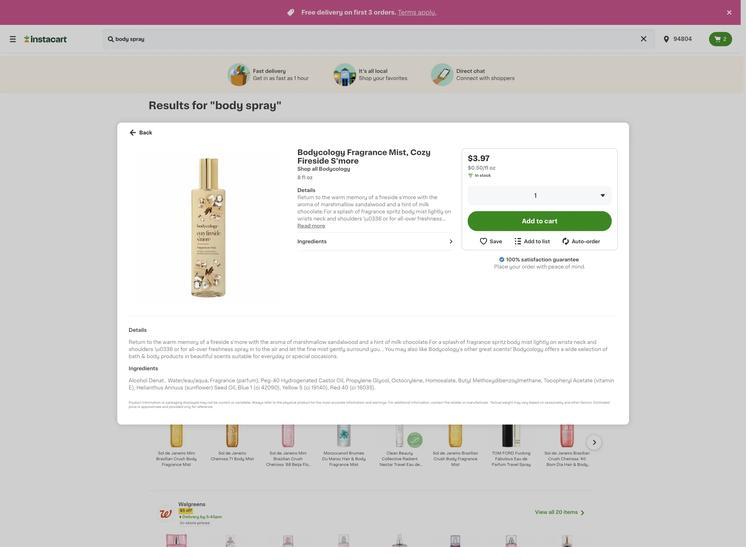 Task type: vqa. For each thing, say whether or not it's contained in the screenshot.
the oz inside the The Product group
no



Task type: describe. For each thing, give the bounding box(es) containing it.
hydrogenated
[[281, 378, 317, 383]]

1 information from the left
[[142, 401, 161, 404]]

apply.
[[418, 10, 437, 15]]

kenneth cole fragrance mist, for her image
[[489, 276, 535, 322]]

offers for return to the warm memory of a fireside s'more with the aroma of marshmallow  sandalwood and a hint of milk chocolate.for a splash of fragrance  spritz body mist lightly on wrists  neck and shoulders \u0336 or for all-over freshness  spray in to the air and let the fine mist gently surround you. . you may also like bodycology's other great scents! bodycology offers a wide selection of bath & body products in beautiful scents suitable for everyday or special occasions.
[[545, 347, 560, 352]]

sephora show all 20 items element
[[179, 375, 536, 382]]

by for 5:45pm
[[200, 515, 205, 519]]

fine inside "a thousand wishes travel size fine fragrance mist"
[[295, 206, 303, 210]]

20 for walgreens
[[556, 510, 563, 515]]

du
[[322, 457, 328, 461]]

s'more for return to the warm memory of a fireside s'more with the aroma of marshmallow  sandalwood and a hint of milk chocolate.for a splash of fragrance  spritz body mist lightly on wrists  neck and shoulders \u0336 or for all-over freshness  spray in to the air and let the fine mist gently surround you. . you may also like bodycology's other great scents! bodycology offers a wide selection of bath & body products in beautiful scents suitable for everyday or special occasions.
[[230, 339, 247, 344]]

milk for return to the warm memory of a fireside s'more with the aroma of marshmallow  sandalwood and a hint of milk chocolate.for a splash of fragrance  spritz body mist lightly on wrists  neck and shoulders \u0336 or for all-over freshness  spray in to the air and let the fine mist gently surround you. . you may also like bodycology's other great scents! bodycology offers a wide selection of bath & body products in beautiful scents suitable for everyday or special occasions.
[[391, 339, 402, 344]]

1 vertical spatial ingredients
[[129, 366, 158, 371]]

may up reference.
[[200, 401, 207, 404]]

additional
[[395, 401, 410, 404]]

"body
[[210, 100, 243, 111]]

bodycology fragrance mist, cherry blossom image
[[210, 276, 255, 322]]

bodycology
[[319, 166, 350, 171]]

0 horizontal spatial details
[[129, 327, 147, 332]]

mist inside strawberry snowflakes travel size fine fragrance mist
[[183, 212, 191, 216]]

luminous travel size fine fragrance mist image
[[545, 151, 591, 197]]

fragrance inside the bodycology fragrance mist, cozy fireside s'more
[[291, 326, 311, 330]]

walmart
[[179, 251, 200, 256]]

may left vary
[[514, 401, 521, 404]]

fireside for return to the warm memory of a fireside s'more with the aroma of marshmallow  sandalwood and a hint of milk chocolate.for a splash of fragrance  spritz body mist lightly on wrists  neck and shoulders \u0336 or for all-over freshness spray in to the air and let the fine mist gently surround you. . you may also like bodycology's other great scents! bodycology offers a wide selection of bath & body products in beautiful scents suitable for everyday or special occasions.
[[379, 195, 398, 200]]

estimated
[[594, 401, 610, 404]]

back
[[139, 130, 152, 135]]

bodycology inside the bodycology fragrance mist, cozy fireside s'more
[[266, 326, 290, 330]]

mist inside "a thousand wishes travel size fine fragrance mist"
[[294, 212, 303, 216]]

s'more for bodycology fragrance mist, cozy fireside s'more shop all bodycology 8 fl oz
[[331, 157, 359, 165]]

cozy inside cozy vanilla bourbon fine fragrance mist
[[379, 200, 389, 204]]

like for return to the warm memory of a fireside s'more with the aroma of marshmallow  sandalwood and a hint of milk chocolate.for a splash of fragrance  spritz body mist lightly on wrists  neck and shoulders \u0336 or for all-over freshness  spray in to the air and let the fine mist gently surround you. . you may also like bodycology's other great scents! bodycology offers a wide selection of bath & body products in beautiful scents suitable for everyday or special occasions.
[[419, 347, 428, 352]]

in up sephora
[[185, 354, 189, 359]]

surround for return to the warm memory of a fireside s'more with the aroma of marshmallow  sandalwood and a hint of milk chocolate.for a splash of fragrance  spritz body mist lightly on wrists  neck and shoulders \u0336 or for all-over freshness spray in to the air and let the fine mist gently surround you. . you may also like bodycology's other great scents! bodycology offers a wide selection of bath & body products in beautiful scents suitable for everyday or special occasions.
[[410, 223, 432, 228]]

0 horizontal spatial oil,
[[228, 385, 237, 390]]

neck for return to the warm memory of a fireside s'more with the aroma of marshmallow  sandalwood and a hint of milk chocolate.for a splash of fragrance  spritz body mist lightly on wrists  neck and shoulders \u0336 or for all-over freshness spray in to the air and let the fine mist gently surround you. . you may also like bodycology's other great scents! bodycology offers a wide selection of bath & body products in beautiful scents suitable for everyday or special occasions.
[[314, 216, 326, 221]]

on inside return to the warm memory of a fireside s'more with the aroma of marshmallow  sandalwood and a hint of milk chocolate.for a splash of fragrance  spritz body mist lightly on wrists  neck and shoulders \u0336 or for all-over freshness spray in to the air and let the fine mist gently surround you. . you may also like bodycology's other great scents! bodycology offers a wide selection of bath & body products in beautiful scents suitable for everyday or special occasions.
[[445, 209, 451, 214]]

on inside the 'product information or packaging displayed may not be current or complete. always refer to the physical product for the most accurate information and warnings. for additional information, contact the retailer or manufacturer. *actual weight may vary based on seasonality and other factors. estimated price is approximate and provided only for reference.'
[[540, 401, 544, 404]]

3 (ci from the left
[[350, 385, 356, 390]]

mist inside sol de janeiro mini brazilian crush body fragrance mist
[[183, 463, 191, 467]]

crush inside sol de janeiro brazilian crush body fragrance mist
[[434, 457, 446, 461]]

for left the "body
[[192, 100, 208, 111]]

by inside walmart delivery by 5:55pm in-store prices
[[200, 258, 205, 261]]

red
[[330, 385, 340, 390]]

bath for return to the warm memory of a fireside s'more with the aroma of marshmallow  sandalwood and a hint of milk chocolate.for a splash of fragrance  spritz body mist lightly on wrists  neck and shoulders \u0336 or for all-over freshness spray in to the air and let the fine mist gently surround you. . you may also like bodycology's other great scents! bodycology offers a wide selection of bath & body products in beautiful scents suitable for everyday or special occasions.
[[393, 238, 405, 243]]

aroma for return to the warm memory of a fireside s'more with the aroma of marshmallow  sandalwood and a hint of milk chocolate.for a splash of fragrance  spritz body mist lightly on wrists  neck and shoulders \u0336 or for all-over freshness spray in to the air and let the fine mist gently surround you. . you may also like bodycology's other great scents! bodycology offers a wide selection of bath & body products in beautiful scents suitable for everyday or special occasions.
[[297, 202, 313, 207]]

warm for return to the warm memory of a fireside s'more with the aroma of marshmallow  sandalwood and a hint of milk chocolate.for a splash of fragrance  spritz body mist lightly on wrists  neck and shoulders \u0336 or for all-over freshness spray in to the air and let the fine mist gently surround you. . you may also like bodycology's other great scents! bodycology offers a wide selection of bath & body products in beautiful scents suitable for everyday or special occasions.
[[332, 195, 345, 200]]

1 inside alcohol denat.. water/eau/aqua, fragrance (parfum), peg-40 hydrogenated castor oil, propylene glycol, octocrylene, homosalate, butyl methoxydibenzoylmethane, tocopheryl acetate (vitamin e), helianthus annuus (sunflower) seed oil, blue 1 (ci 42090), yellow 5 (ci 19140), red 40 (ci 16035).
[[250, 385, 252, 390]]

fragrance inside "a thousand wishes travel size fine fragrance mist"
[[274, 212, 293, 216]]

glycol,
[[373, 378, 390, 383]]

shoulders for return to the warm memory of a fireside s'more with the aroma of marshmallow  sandalwood and a hint of milk chocolate.for a splash of fragrance  spritz body mist lightly on wrists  neck and shoulders \u0336 or for all-over freshness  spray in to the air and let the fine mist gently surround you. . you may also like bodycology's other great scents! bodycology offers a wide selection of bath & body products in beautiful scents suitable for everyday or special occasions.
[[129, 347, 153, 352]]

seed
[[214, 385, 227, 390]]

walgreens
[[179, 502, 206, 507]]

read more
[[297, 223, 325, 228]]

fragrance for return to the warm memory of a fireside s'more with the aroma of marshmallow  sandalwood and a hint of milk chocolate.for a splash of fragrance  spritz body mist lightly on wrists  neck and shoulders \u0336 or for all-over freshness spray in to the air and let the fine mist gently surround you. . you may also like bodycology's other great scents! bodycology offers a wide selection of bath & body products in beautiful scents suitable for everyday or special occasions.
[[361, 209, 385, 214]]

strawberry snowflakes fine fragrance mist button
[[487, 150, 537, 215]]

view for sephora
[[536, 381, 548, 386]]

for
[[389, 401, 394, 404]]

mist inside strawberry snowflakes fine fragrance mist
[[523, 206, 531, 210]]

fine inside strawberry pound cake fine fragrance mist
[[335, 206, 344, 210]]

into the night fine fragrance mist
[[438, 200, 474, 210]]

everyday for return to the warm memory of a fireside s'more with the aroma of marshmallow  sandalwood and a hint of milk chocolate.for a splash of fragrance  spritz body mist lightly on wrists  neck and shoulders \u0336 or for all-over freshness  spray in to the air and let the fine mist gently surround you. . you may also like bodycology's other great scents! bodycology offers a wide selection of bath & body products in beautiful scents suitable for everyday or special occasions.
[[261, 354, 285, 359]]

travel inside "a thousand wishes travel size fine fragrance mist"
[[273, 206, 285, 210]]

sol de janeiro mini brazilian crush body fragrance mist image
[[154, 402, 200, 448]]

beautiful for return to the warm memory of a fireside s'more with the aroma of marshmallow  sandalwood and a hint of milk chocolate.for a splash of fragrance  spritz body mist lightly on wrists  neck and shoulders \u0336 or for all-over freshness spray in to the air and let the fine mist gently surround you. . you may also like bodycology's other great scents! bodycology offers a wide selection of bath & body products in beautiful scents suitable for everyday or special occasions.
[[303, 245, 325, 250]]

air for return to the warm memory of a fireside s'more with the aroma of marshmallow  sandalwood and a hint of milk chocolate.for a splash of fragrance  spritz body mist lightly on wrists  neck and shoulders \u0336 or for all-over freshness  spray in to the air and let the fine mist gently surround you. . you may also like bodycology's other great scents! bodycology offers a wide selection of bath & body products in beautiful scents suitable for everyday or special occasions.
[[271, 347, 278, 352]]

size inside "a thousand wishes travel size fine fragrance mist"
[[286, 206, 294, 210]]

contact
[[431, 401, 444, 404]]

brazilian inside sol de janeiro mini brazilian crush cheirosa '68 beija flor hair & body fragrance mist
[[274, 457, 290, 461]]

luminous travel size fine fragrance mist
[[547, 200, 588, 210]]

spray inside tom ford fucking fabulous eau de parfum travel spray
[[520, 463, 531, 467]]

moroccanoil brumes du maroc hair & body fragrance mist
[[322, 451, 366, 467]]

propylene
[[346, 378, 372, 383]]

into the night fine fragrance mist button
[[431, 150, 481, 215]]

de for sol de janeiro brazilian crush body fragrance mist
[[440, 451, 445, 455]]

strawberry snowflakes travel size fine fragrance mist
[[154, 200, 199, 216]]

strawberry pound cake fine fragrance mist button
[[319, 150, 369, 221]]

de inside tom ford fucking fabulous eau de parfum travel spray
[[523, 457, 528, 461]]

current
[[219, 401, 230, 404]]

mist inside 'into the night fine fragrance mist'
[[462, 206, 471, 210]]

strawberry pound cake fine fragrance mist image
[[321, 151, 367, 197]]

cake
[[324, 206, 334, 210]]

item carousel region containing strawberry snowflakes travel size fine fragrance mist
[[152, 148, 603, 242]]

strawberry pound cake fine fragrance mist
[[324, 200, 364, 216]]

brumes
[[349, 451, 364, 455]]

strawberry for cake
[[327, 200, 348, 204]]

100%
[[507, 257, 520, 262]]

clean
[[387, 451, 398, 455]]

view all 20 items for sephora
[[536, 381, 578, 386]]

spray inside clean beauty collective radiant nectar travel eau de parfum spray
[[402, 468, 413, 472]]

in
[[475, 173, 479, 177]]

marshmallow for return to the warm memory of a fireside s'more with the aroma of marshmallow  sandalwood and a hint of milk chocolate.for a splash of fragrance  spritz body mist lightly on wrists  neck and shoulders \u0336 or for all-over freshness spray in to the air and let the fine mist gently surround you. . you may also like bodycology's other great scents! bodycology offers a wide selection of bath & body products in beautiful scents suitable for everyday or special occasions.
[[321, 202, 354, 207]]

on inside return to the warm memory of a fireside s'more with the aroma of marshmallow  sandalwood and a hint of milk chocolate.for a splash of fragrance  spritz body mist lightly on wrists  neck and shoulders \u0336 or for all-over freshness  spray in to the air and let the fine mist gently surround you. . you may also like bodycology's other great scents! bodycology offers a wide selection of bath & body products in beautiful scents suitable for everyday or special occasions.
[[550, 339, 557, 344]]

wrists for return to the warm memory of a fireside s'more with the aroma of marshmallow  sandalwood and a hint of milk chocolate.for a splash of fragrance  spritz body mist lightly on wrists  neck and shoulders \u0336 or for all-over freshness spray in to the air and let the fine mist gently surround you. . you may also like bodycology's other great scents! bodycology offers a wide selection of bath & body products in beautiful scents suitable for everyday or special occasions.
[[297, 216, 312, 221]]

8
[[297, 175, 301, 180]]

size inside strawberry snowflakes travel size fine fragrance mist
[[174, 206, 182, 210]]

occasions. for return to the warm memory of a fireside s'more with the aroma of marshmallow  sandalwood and a hint of milk chocolate.for a splash of fragrance  spritz body mist lightly on wrists  neck and shoulders \u0336 or for all-over freshness spray in to the air and let the fine mist gently surround you. . you may also like bodycology's other great scents! bodycology offers a wide selection of bath & body products in beautiful scents suitable for everyday or special occasions.
[[424, 245, 451, 250]]

& inside return to the warm memory of a fireside s'more with the aroma of marshmallow  sandalwood and a hint of milk chocolate.for a splash of fragrance  spritz body mist lightly on wrists  neck and shoulders \u0336 or for all-over freshness  spray in to the air and let the fine mist gently surround you. . you may also like bodycology's other great scents! bodycology offers a wide selection of bath & body products in beautiful scents suitable for everyday or special occasions.
[[141, 354, 145, 359]]

bodycology inside return to the warm memory of a fireside s'more with the aroma of marshmallow  sandalwood and a hint of milk chocolate.for a splash of fragrance  spritz body mist lightly on wrists  neck and shoulders \u0336 or for all-over freshness  spray in to the air and let the fine mist gently surround you. . you may also like bodycology's other great scents! bodycology offers a wide selection of bath & body products in beautiful scents suitable for everyday or special occasions.
[[513, 347, 544, 352]]

janeiro for body
[[171, 451, 186, 455]]

yellow
[[282, 385, 298, 390]]

janeiro for '40
[[558, 451, 573, 455]]

accurate
[[331, 401, 345, 404]]

5:45pm
[[206, 515, 222, 519]]

bom
[[547, 463, 556, 467]]

luminous
[[547, 200, 566, 204]]

1 horizontal spatial 40
[[342, 385, 348, 390]]

fast
[[253, 69, 264, 74]]

for up (parfum),
[[253, 354, 260, 359]]

sandalwood for return to the warm memory of a fireside s'more with the aroma of marshmallow  sandalwood and a hint of milk chocolate.for a splash of fragrance  spritz body mist lightly on wrists  neck and shoulders \u0336 or for all-over freshness  spray in to the air and let the fine mist gently surround you. . you may also like bodycology's other great scents! bodycology offers a wide selection of bath & body products in beautiful scents suitable for everyday or special occasions.
[[328, 339, 358, 344]]

1 items from the top
[[564, 256, 578, 261]]

over for return to the warm memory of a fireside s'more with the aroma of marshmallow  sandalwood and a hint of milk chocolate.for a splash of fragrance  spritz body mist lightly on wrists  neck and shoulders \u0336 or for all-over freshness  spray in to the air and let the fine mist gently surround you. . you may also like bodycology's other great scents! bodycology offers a wide selection of bath & body products in beautiful scents suitable for everyday or special occasions.
[[196, 347, 207, 352]]

with for return to the warm memory of a fireside s'more with the aroma of marshmallow  sandalwood and a hint of milk chocolate.for a splash of fragrance  spritz body mist lightly on wrists  neck and shoulders \u0336 or for all-over freshness spray in to the air and let the fine mist gently surround you. . you may also like bodycology's other great scents! bodycology offers a wide selection of bath & body products in beautiful scents suitable for everyday or special occasions.
[[417, 195, 428, 200]]

mist inside sol de janeiro mini brazilian crush cheirosa '68 beija flor hair & body fragrance mist
[[284, 474, 293, 478]]

bath for return to the warm memory of a fireside s'more with the aroma of marshmallow  sandalwood and a hint of milk chocolate.for a splash of fragrance  spritz body mist lightly on wrists  neck and shoulders \u0336 or for all-over freshness  spray in to the air and let the fine mist gently surround you. . you may also like bodycology's other great scents! bodycology offers a wide selection of bath & body products in beautiful scents suitable for everyday or special occasions.
[[129, 354, 140, 359]]

order inside button
[[587, 239, 600, 244]]

a thousand wishes fine fragrance mist image
[[210, 151, 255, 197]]

fragrance inside the bodycology fragrance mist, cozy fireside s'more shop all bodycology 8 fl oz
[[347, 149, 387, 156]]

fine inside strawberry snowflakes travel size fine fragrance mist
[[183, 206, 192, 210]]

fireside for return to the warm memory of a fireside s'more with the aroma of marshmallow  sandalwood and a hint of milk chocolate.for a splash of fragrance  spritz body mist lightly on wrists  neck and shoulders \u0336 or for all-over freshness  spray in to the air and let the fine mist gently surround you. . you may also like bodycology's other great scents! bodycology offers a wide selection of bath & body products in beautiful scents suitable for everyday or special occasions.
[[210, 339, 229, 344]]

vanilla inside cozy vanilla bourbon fine fragrance mist
[[390, 200, 403, 204]]

terms
[[398, 10, 417, 15]]

moroccanoil brumes du maroc hair & body fragrance mist image
[[321, 402, 367, 448]]

fantasies
[[564, 326, 583, 330]]

marshmallow for return to the warm memory of a fireside s'more with the aroma of marshmallow  sandalwood and a hint of milk chocolate.for a splash of fragrance  spritz body mist lightly on wrists  neck and shoulders \u0336 or for all-over freshness  spray in to the air and let the fine mist gently surround you. . you may also like bodycology's other great scents! bodycology offers a wide selection of bath & body products in beautiful scents suitable for everyday or special occasions.
[[293, 339, 327, 344]]

other inside the 'product information or packaging displayed may not be current or complete. always refer to the physical product for the most accurate information and warnings. for additional information, contact the retailer or manufacturer. *actual weight may vary based on seasonality and other factors. estimated price is approximate and provided only for reference.'
[[571, 401, 580, 404]]

in down the read
[[297, 245, 302, 250]]

mist inside "luminous travel size fine fragrance mist"
[[578, 206, 587, 210]]

save button
[[480, 237, 502, 246]]

ariana grande body mist, sweet like candy image
[[321, 276, 367, 322]]

delivery by 6:00pm
[[183, 383, 222, 387]]

. for return to the warm memory of a fireside s'more with the aroma of marshmallow  sandalwood and a hint of milk chocolate.for a splash of fragrance  spritz body mist lightly on wrists  neck and shoulders \u0336 or for all-over freshness  spray in to the air and let the fine mist gently surround you. . you may also like bodycology's other great scents! bodycology offers a wide selection of bath & body products in beautiful scents suitable for everyday or special occasions.
[[383, 347, 384, 352]]

mist inside a thousand wishes fine fragrance mist
[[243, 206, 252, 210]]

eau inside tom ford fucking fabulous eau de parfum travel spray
[[514, 457, 522, 461]]

bourbon
[[404, 200, 421, 204]]

brazilian inside sol de janeiro mini brazilian crush body fragrance mist
[[156, 457, 173, 461]]

peace
[[549, 264, 564, 269]]

mist inside sol de janeiro brazilian crush body fragrance mist
[[452, 463, 460, 467]]

maroc
[[329, 457, 341, 461]]

for down cozy vanilla bourbon fine fragrance mist
[[390, 216, 396, 221]]

de for sol de janeiro mini brazilian crush body fragrance mist
[[165, 451, 170, 455]]

3 store from the top
[[186, 521, 196, 525]]

ingredients inside button
[[297, 239, 327, 244]]

price
[[129, 405, 137, 408]]

products for return to the warm memory of a fireside s'more with the aroma of marshmallow  sandalwood and a hint of milk chocolate.for a splash of fragrance  spritz body mist lightly on wrists  neck and shoulders \u0336 or for all-over freshness spray in to the air and let the fine mist gently surround you. . you may also like bodycology's other great scents! bodycology offers a wide selection of bath & body products in beautiful scents suitable for everyday or special occasions.
[[426, 238, 448, 243]]

fragrance inside sol de janeiro mini brazilian crush body fragrance mist
[[162, 463, 182, 467]]

aeropostale body mist, peach + daisy image
[[433, 276, 479, 322]]

fragrance inside cozy vanilla bourbon fine fragrance mist
[[390, 206, 410, 210]]

packaging
[[166, 401, 182, 404]]

body inside sol de janeiro mini brazilian crush body fragrance mist
[[186, 457, 197, 461]]

octocrylene,
[[392, 378, 424, 383]]

oz inside the bodycology fragrance mist, cozy fireside s'more shop all bodycology 8 fl oz
[[307, 175, 313, 180]]

free delivery on first 3 orders. terms apply.
[[302, 10, 437, 15]]

methoxydibenzoylmethane,
[[473, 378, 543, 383]]

bodycology fragrance mist, cozy fireside s'more shop all bodycology 8 fl oz
[[297, 149, 431, 180]]

approximate
[[141, 405, 161, 408]]

body inside sol de janeiro cheirosa 71 body mist
[[234, 457, 245, 461]]

the inside 'into the night fine fragrance mist'
[[446, 200, 453, 204]]

retailer
[[451, 401, 462, 404]]

2 store from the top
[[186, 389, 196, 393]]

2 horizontal spatial with
[[537, 264, 547, 269]]

& inside sol de janeiro brazilian crush cheirosa '40 bom dia hair & body fragrance mist
[[574, 463, 577, 467]]

results
[[149, 100, 190, 111]]

strawberry snowflakes fine fragrance mist
[[489, 200, 534, 210]]

helianthus
[[136, 385, 163, 390]]

cheirosa inside sol de janeiro mini brazilian crush cheirosa '68 beija flor hair & body fragrance mist
[[266, 463, 284, 467]]

mist, for bodycology fragrance mist, cozy fireside s'more shop all bodycology 8 fl oz
[[389, 149, 409, 156]]

wide for return to the warm memory of a fireside s'more with the aroma of marshmallow  sandalwood and a hint of milk chocolate.for a splash of fragrance  spritz body mist lightly on wrists  neck and shoulders \u0336 or for all-over freshness  spray in to the air and let the fine mist gently surround you. . you may also like bodycology's other great scents! bodycology offers a wide selection of bath & body products in beautiful scents suitable for everyday or special occasions.
[[565, 347, 577, 352]]

limited time offer region
[[0, 0, 726, 25]]

3 in- from the top
[[180, 521, 186, 525]]

parfum inside tom ford fucking fabulous eau de parfum travel spray
[[492, 463, 506, 467]]

fine inside 'into the night fine fragrance mist'
[[466, 200, 474, 204]]

sol de janeiro cheirosa 71 body mist
[[211, 451, 254, 461]]

& inside return to the warm memory of a fireside s'more with the aroma of marshmallow  sandalwood and a hint of milk chocolate.for a splash of fragrance  spritz body mist lightly on wrists  neck and shoulders \u0336 or for all-over freshness spray in to the air and let the fine mist gently surround you. . you may also like bodycology's other great scents! bodycology offers a wide selection of bath & body products in beautiful scents suitable for everyday or special occasions.
[[406, 238, 410, 243]]

spritz for return to the warm memory of a fireside s'more with the aroma of marshmallow  sandalwood and a hint of milk chocolate.for a splash of fragrance  spritz body mist lightly on wrists  neck and shoulders \u0336 or for all-over freshness  spray in to the air and let the fine mist gently surround you. . you may also like bodycology's other great scents! bodycology offers a wide selection of bath & body products in beautiful scents suitable for everyday or special occasions.
[[492, 339, 506, 344]]

fragrance inside 'into the night fine fragrance mist'
[[441, 206, 461, 210]]

clean beauty collective radiant nectar travel eau de parfum spray
[[380, 451, 420, 472]]

fragrance inside sol de janeiro mini brazilian crush cheirosa '68 beija flor hair & body fragrance mist
[[291, 468, 310, 472]]

travel inside clean beauty collective radiant nectar travel eau de parfum spray
[[394, 463, 406, 467]]

homosalate,
[[426, 378, 457, 383]]

thousand for fragrance
[[217, 200, 236, 204]]

bodycology inside the bodycology fragrance mist, cozy fireside s'more shop all bodycology 8 fl oz
[[297, 149, 345, 156]]

size inside "luminous travel size fine fragrance mist"
[[580, 200, 588, 204]]

fragrance inside strawberry pound cake fine fragrance mist
[[344, 206, 364, 210]]

flor
[[303, 463, 310, 467]]

splash for return to the warm memory of a fireside s'more with the aroma of marshmallow  sandalwood and a hint of milk chocolate.for a splash of fragrance  spritz body mist lightly on wrists  neck and shoulders \u0336 or for all-over freshness  spray in to the air and let the fine mist gently surround you. . you may also like bodycology's other great scents! bodycology offers a wide selection of bath & body products in beautiful scents suitable for everyday or special occasions.
[[443, 339, 459, 344]]

wishes for fine
[[293, 200, 308, 204]]

scents for return to the warm memory of a fireside s'more with the aroma of marshmallow  sandalwood and a hint of milk chocolate.for a splash of fragrance  spritz body mist lightly on wrists  neck and shoulders \u0336 or for all-over freshness  spray in to the air and let the fine mist gently surround you. . you may also like bodycology's other great scents! bodycology offers a wide selection of bath & body products in beautiful scents suitable for everyday or special occasions.
[[214, 354, 231, 359]]

sol de janeiro mini brazilian crush cheirosa '68 beija flor hair & body fragrance mist image
[[265, 402, 311, 448]]

walgreens $5 off
[[179, 502, 206, 513]]

2 button
[[710, 32, 733, 46]]

mist inside strawberry pound cake fine fragrance mist
[[340, 212, 348, 216]]

vanilla inside body fantasies fragrance body spray, vanilla
[[561, 337, 574, 341]]

may inside return to the warm memory of a fireside s'more with the aroma of marshmallow  sandalwood and a hint of milk chocolate.for a splash of fragrance  spritz body mist lightly on wrists  neck and shoulders \u0336 or for all-over freshness spray in to the air and let the fine mist gently surround you. . you may also like bodycology's other great scents! bodycology offers a wide selection of bath & body products in beautiful scents suitable for everyday or special occasions.
[[308, 230, 319, 235]]

for down displayed
[[192, 405, 196, 408]]

fragrance inside body fantasies fragrance body spray, vanilla
[[545, 332, 565, 335]]

hair inside sol de janeiro mini brazilian crush cheirosa '68 beija flor hair & body fragrance mist
[[266, 468, 274, 472]]

fine inside "luminous travel size fine fragrance mist"
[[548, 206, 557, 210]]

for up walmart show all 20 items element
[[366, 245, 373, 250]]

fragrance inside sol de janeiro brazilian crush cheirosa '40 bom dia hair & body fragrance mist
[[553, 468, 573, 472]]

spray"
[[246, 100, 282, 111]]

fine inside a thousand wishes fine fragrance mist
[[213, 206, 222, 210]]

details inside button
[[297, 188, 316, 193]]

beautiful for return to the warm memory of a fireside s'more with the aroma of marshmallow  sandalwood and a hint of milk chocolate.for a splash of fragrance  spritz body mist lightly on wrists  neck and shoulders \u0336 or for all-over freshness  spray in to the air and let the fine mist gently surround you. . you may also like bodycology's other great scents! bodycology offers a wide selection of bath & body products in beautiful scents suitable for everyday or special occasions.
[[190, 354, 213, 359]]

. for return to the warm memory of a fireside s'more with the aroma of marshmallow  sandalwood and a hint of milk chocolate.for a splash of fragrance  spritz body mist lightly on wrists  neck and shoulders \u0336 or for all-over freshness spray in to the air and let the fine mist gently surround you. . you may also like bodycology's other great scents! bodycology offers a wide selection of bath & body products in beautiful scents suitable for everyday or special occasions.
[[445, 223, 447, 228]]

suitable for return to the warm memory of a fireside s'more with the aroma of marshmallow  sandalwood and a hint of milk chocolate.for a splash of fragrance  spritz body mist lightly on wrists  neck and shoulders \u0336 or for all-over freshness  spray in to the air and let the fine mist gently surround you. . you may also like bodycology's other great scents! bodycology offers a wide selection of bath & body products in beautiful scents suitable for everyday or special occasions.
[[232, 354, 252, 359]]

tom
[[492, 451, 502, 455]]

bodycology fragrance mist, cozy fireside s'more image inside button
[[265, 276, 311, 322]]

strawberry for travel
[[154, 200, 176, 204]]

surround for return to the warm memory of a fireside s'more with the aroma of marshmallow  sandalwood and a hint of milk chocolate.for a splash of fragrance  spritz body mist lightly on wrists  neck and shoulders \u0336 or for all-over freshness  spray in to the air and let the fine mist gently surround you. . you may also like bodycology's other great scents! bodycology offers a wide selection of bath & body products in beautiful scents suitable for everyday or special occasions.
[[347, 347, 369, 352]]

refer
[[264, 401, 272, 404]]

0 horizontal spatial 40
[[273, 378, 280, 383]]

spray,
[[577, 332, 590, 335]]

sol for sol de janeiro mini brazilian crush cheirosa '68 beija flor hair & body fragrance mist
[[270, 451, 276, 455]]

factors.
[[581, 401, 593, 404]]

$3.97 $0.50/fl oz
[[468, 155, 496, 170]]

mist inside moroccanoil brumes du maroc hair & body fragrance mist
[[350, 463, 359, 467]]

sol for sol de janeiro cheirosa 71 body mist
[[219, 451, 225, 455]]

details button
[[297, 187, 454, 194]]

ford
[[503, 451, 515, 455]]

crush inside sol de janeiro mini brazilian crush body fragrance mist
[[174, 457, 185, 461]]

body inside sol de janeiro brazilian crush body fragrance mist
[[447, 457, 457, 461]]

return to the warm memory of a fireside s'more with the aroma of marshmallow  sandalwood and a hint of milk chocolate.for a splash of fragrance  spritz body mist lightly on wrists  neck and shoulders \u0336 or for all-over freshness  spray in to the air and let the fine mist gently surround you. . you may also like bodycology's other great scents! bodycology offers a wide selection of bath & body products in beautiful scents suitable for everyday or special occasions.
[[129, 339, 608, 359]]

be
[[214, 401, 218, 404]]

special for return to the warm memory of a fireside s'more with the aroma of marshmallow  sandalwood and a hint of milk chocolate.for a splash of fragrance  spritz body mist lightly on wrists  neck and shoulders \u0336 or for all-over freshness  spray in to the air and let the fine mist gently surround you. . you may also like bodycology's other great scents! bodycology offers a wide selection of bath & body products in beautiful scents suitable for everyday or special occasions.
[[292, 354, 310, 359]]

42090),
[[261, 385, 281, 390]]

return to the warm memory of a fireside s'more with the aroma of marshmallow  sandalwood and a hint of milk chocolate.for a splash of fragrance  spritz body mist lightly on wrists  neck and shoulders \u0336 or for all-over freshness spray in to the air and let the fine mist gently surround you. . you may also like bodycology's other great scents! bodycology offers a wide selection of bath & body products in beautiful scents suitable for everyday or special occasions.
[[297, 195, 451, 250]]

list
[[543, 239, 550, 244]]

fragrance inside strawberry snowflakes travel size fine fragrance mist
[[162, 212, 182, 216]]

most
[[322, 401, 330, 404]]

fine for return to the warm memory of a fireside s'more with the aroma of marshmallow  sandalwood and a hint of milk chocolate.for a splash of fragrance  spritz body mist lightly on wrists  neck and shoulders \u0336 or for all-over freshness spray in to the air and let the fine mist gently surround you. . you may also like bodycology's other great scents! bodycology offers a wide selection of bath & body products in beautiful scents suitable for everyday or special occasions.
[[370, 223, 379, 228]]

1 inside 1 field
[[535, 193, 537, 198]]

great for return to the warm memory of a fireside s'more with the aroma of marshmallow  sandalwood and a hint of milk chocolate.for a splash of fragrance  spritz body mist lightly on wrists  neck and shoulders \u0336 or for all-over freshness spray in to the air and let the fine mist gently surround you. . you may also like bodycology's other great scents! bodycology offers a wide selection of bath & body products in beautiful scents suitable for everyday or special occasions.
[[391, 230, 405, 235]]

luminous travel size fine fragrance mist button
[[543, 150, 593, 215]]

radiant
[[403, 457, 418, 461]]

view for walgreens
[[536, 510, 548, 515]]

wrists for return to the warm memory of a fireside s'more with the aroma of marshmallow  sandalwood and a hint of milk chocolate.for a splash of fragrance  spritz body mist lightly on wrists  neck and shoulders \u0336 or for all-over freshness  spray in to the air and let the fine mist gently surround you. . you may also like bodycology's other great scents! bodycology offers a wide selection of bath & body products in beautiful scents suitable for everyday or special occasions.
[[558, 339, 573, 344]]

1 horizontal spatial oil,
[[337, 378, 345, 383]]

with for return to the warm memory of a fireside s'more with the aroma of marshmallow  sandalwood and a hint of milk chocolate.for a splash of fragrance  spritz body mist lightly on wrists  neck and shoulders \u0336 or for all-over freshness  spray in to the air and let the fine mist gently surround you. . you may also like bodycology's other great scents! bodycology offers a wide selection of bath & body products in beautiful scents suitable for everyday or special occasions.
[[249, 339, 259, 344]]

castor
[[319, 378, 335, 383]]

de inside clean beauty collective radiant nectar travel eau de parfum spray
[[415, 463, 420, 467]]

moroccanoil
[[324, 451, 348, 455]]

1 field
[[468, 186, 612, 206]]

hair inside moroccanoil brumes du maroc hair & body fragrance mist
[[342, 457, 350, 461]]

gently for return to the warm memory of a fireside s'more with the aroma of marshmallow  sandalwood and a hint of milk chocolate.for a splash of fragrance  spritz body mist lightly on wrists  neck and shoulders \u0336 or for all-over freshness  spray in to the air and let the fine mist gently surround you. . you may also like bodycology's other great scents! bodycology offers a wide selection of bath & body products in beautiful scents suitable for everyday or special occasions.
[[330, 347, 346, 352]]

alcohol
[[129, 378, 147, 383]]

butyl
[[458, 378, 472, 383]]

into
[[438, 200, 445, 204]]

crush inside sol de janeiro mini brazilian crush cheirosa '68 beija flor hair & body fragrance mist
[[291, 457, 303, 461]]

sol de janeiro brazilian crush cheirosa '40 bom dia hair & body fragrance mist image
[[545, 402, 591, 448]]

mist inside cozy vanilla bourbon fine fragrance mist
[[411, 206, 419, 210]]

auto-order
[[572, 239, 600, 244]]

parfum inside clean beauty collective radiant nectar travel eau de parfum spray
[[387, 468, 401, 472]]

5
[[299, 385, 303, 390]]

fragrance inside sol de janeiro brazilian crush body fragrance mist
[[458, 457, 478, 461]]

for right product
[[311, 401, 315, 404]]

instacart logo image
[[24, 35, 67, 43]]

strawberry snowflakes travel size fine fragrance mist image
[[154, 151, 200, 197]]

delivery inside walmart delivery by 5:55pm in-store prices
[[183, 258, 199, 261]]

aeropostale blushing body mist image
[[377, 276, 423, 322]]

complete.
[[235, 401, 251, 404]]

& inside sol de janeiro mini brazilian crush cheirosa '68 beija flor hair & body fragrance mist
[[275, 468, 278, 472]]

body inside moroccanoil brumes du maroc hair & body fragrance mist
[[356, 457, 366, 461]]

fireside for bodycology fragrance mist, cozy fireside s'more shop all bodycology 8 fl oz
[[297, 157, 329, 165]]

mini for sol de janeiro mini brazilian crush cheirosa '68 beija flor hair & body fragrance mist
[[299, 451, 307, 455]]

bodycology inside return to the warm memory of a fireside s'more with the aroma of marshmallow  sandalwood and a hint of milk chocolate.for a splash of fragrance  spritz body mist lightly on wrists  neck and shoulders \u0336 or for all-over freshness spray in to the air and let the fine mist gently surround you. . you may also like bodycology's other great scents! bodycology offers a wide selection of bath & body products in beautiful scents suitable for everyday or special occasions.
[[297, 238, 328, 243]]

wishes for mist
[[237, 200, 252, 204]]

shop
[[297, 166, 311, 171]]

may inside return to the warm memory of a fireside s'more with the aroma of marshmallow  sandalwood and a hint of milk chocolate.for a splash of fragrance  spritz body mist lightly on wrists  neck and shoulders \u0336 or for all-over freshness  spray in to the air and let the fine mist gently surround you. . you may also like bodycology's other great scents! bodycology offers a wide selection of bath & body products in beautiful scents suitable for everyday or special occasions.
[[395, 347, 406, 352]]

1 (ci from the left
[[254, 385, 260, 390]]

'68
[[285, 463, 291, 467]]

over for return to the warm memory of a fireside s'more with the aroma of marshmallow  sandalwood and a hint of milk chocolate.for a splash of fragrance  spritz body mist lightly on wrists  neck and shoulders \u0336 or for all-over freshness spray in to the air and let the fine mist gently surround you. . you may also like bodycology's other great scents! bodycology offers a wide selection of bath & body products in beautiful scents suitable for everyday or special occasions.
[[405, 216, 416, 221]]

to inside the 'product information or packaging displayed may not be current or complete. always refer to the physical product for the most accurate information and warnings. for additional information, contact the retailer or manufacturer. *actual weight may vary based on seasonality and other factors. estimated price is approximate and provided only for reference.'
[[273, 401, 276, 404]]

alcohol denat.. water/eau/aqua, fragrance (parfum), peg-40 hydrogenated castor oil, propylene glycol, octocrylene, homosalate, butyl methoxydibenzoylmethane, tocopheryl acetate (vitamin e), helianthus annuus (sunflower) seed oil, blue 1 (ci 42090), yellow 5 (ci 19140), red 40 (ci 16035).
[[129, 378, 614, 390]]

on inside the 'limited time offer' region
[[345, 10, 353, 15]]

1 view from the top
[[536, 256, 548, 261]]



Task type: locate. For each thing, give the bounding box(es) containing it.
2 delivery from the top
[[183, 383, 199, 387]]

1 vertical spatial suitable
[[232, 354, 252, 359]]

2 snowflakes from the left
[[512, 200, 534, 204]]

0 vertical spatial .
[[445, 223, 447, 228]]

parfum down fabulous
[[492, 463, 506, 467]]

2 by from the top
[[200, 383, 205, 387]]

like inside return to the warm memory of a fireside s'more with the aroma of marshmallow  sandalwood and a hint of milk chocolate.for a splash of fragrance  spritz body mist lightly on wrists  neck and shoulders \u0336 or for all-over freshness spray in to the air and let the fine mist gently surround you. . you may also like bodycology's other great scents! bodycology offers a wide selection of bath & body products in beautiful scents suitable for everyday or special occasions.
[[332, 230, 340, 235]]

2 a from the left
[[269, 200, 272, 204]]

travel down the collective
[[394, 463, 406, 467]]

1 vertical spatial hair
[[565, 463, 573, 467]]

s'more for bodycology fragrance mist, cozy fireside s'more
[[281, 337, 295, 341]]

walgreens show all 20 items element
[[179, 501, 536, 508]]

a thousand wishes travel size fine fragrance mist image
[[265, 151, 311, 197]]

fine up ingredients button
[[370, 223, 379, 228]]

(ci right 5
[[304, 385, 310, 390]]

1 horizontal spatial wishes
[[293, 200, 308, 204]]

1 delivery from the top
[[183, 258, 199, 261]]

sol de janeiro mini brazilian crush body fragrance mist
[[156, 451, 197, 467]]

acetate
[[573, 378, 593, 383]]

like inside return to the warm memory of a fireside s'more with the aroma of marshmallow  sandalwood and a hint of milk chocolate.for a splash of fragrance  spritz body mist lightly on wrists  neck and shoulders \u0336 or for all-over freshness  spray in to the air and let the fine mist gently surround you. . you may also like bodycology's other great scents! bodycology offers a wide selection of bath & body products in beautiful scents suitable for everyday or special occasions.
[[419, 347, 428, 352]]

chocolate.for inside return to the warm memory of a fireside s'more with the aroma of marshmallow  sandalwood and a hint of milk chocolate.for a splash of fragrance  spritz body mist lightly on wrists  neck and shoulders \u0336 or for all-over freshness spray in to the air and let the fine mist gently surround you. . you may also like bodycology's other great scents! bodycology offers a wide selection of bath & body products in beautiful scents suitable for everyday or special occasions.
[[297, 209, 332, 214]]

1 vertical spatial all-
[[189, 347, 196, 352]]

beautiful up sephora
[[190, 354, 213, 359]]

store down the water/eau/aqua,
[[186, 389, 196, 393]]

hair inside sol de janeiro brazilian crush cheirosa '40 bom dia hair & body fragrance mist
[[565, 463, 573, 467]]

1 store from the top
[[186, 264, 196, 267]]

1 vertical spatial aroma
[[270, 339, 286, 344]]

1 vertical spatial 1
[[250, 385, 252, 390]]

selection for return to the warm memory of a fireside s'more with the aroma of marshmallow  sandalwood and a hint of milk chocolate.for a splash of fragrance  spritz body mist lightly on wrists  neck and shoulders \u0336 or for all-over freshness spray in to the air and let the fine mist gently surround you. . you may also like bodycology's other great scents! bodycology offers a wide selection of bath & body products in beautiful scents suitable for everyday or special occasions.
[[363, 238, 386, 243]]

sol down "sol de janeiro mini brazilian crush body fragrance mist" image
[[158, 451, 164, 455]]

ingredients
[[297, 239, 327, 244], [129, 366, 158, 371]]

1 horizontal spatial fragrance
[[467, 339, 491, 344]]

mist inside sol de janeiro brazilian crush cheirosa '40 bom dia hair & body fragrance mist
[[574, 468, 582, 472]]

. down 'into the night fine fragrance mist'
[[445, 223, 447, 228]]

spray up (parfum),
[[235, 347, 249, 352]]

over up sephora
[[196, 347, 207, 352]]

wrists inside return to the warm memory of a fireside s'more with the aroma of marshmallow  sandalwood and a hint of milk chocolate.for a splash of fragrance  spritz body mist lightly on wrists  neck and shoulders \u0336 or for all-over freshness  spray in to the air and let the fine mist gently surround you. . you may also like bodycology's other great scents! bodycology offers a wide selection of bath & body products in beautiful scents suitable for everyday or special occasions.
[[558, 339, 573, 344]]

1 vertical spatial fragrance
[[467, 339, 491, 344]]

janeiro inside sol de janeiro brazilian crush body fragrance mist
[[446, 451, 461, 455]]

always
[[252, 401, 264, 404]]

3 delivery from the top
[[183, 515, 199, 519]]

sol for sol de janeiro brazilian crush cheirosa '40 bom dia hair & body fragrance mist
[[545, 451, 551, 455]]

2 in-store prices from the top
[[180, 521, 210, 525]]

\u0336 for return to the warm memory of a fireside s'more with the aroma of marshmallow  sandalwood and a hint of milk chocolate.for a splash of fragrance  spritz body mist lightly on wrists  neck and shoulders \u0336 or for all-over freshness spray in to the air and let the fine mist gently surround you. . you may also like bodycology's other great scents! bodycology offers a wide selection of bath & body products in beautiful scents suitable for everyday or special occasions.
[[364, 216, 382, 221]]

crush up beija
[[291, 457, 303, 461]]

sol for sol de janeiro brazilian crush body fragrance mist
[[433, 451, 439, 455]]

de inside sol de janeiro brazilian crush cheirosa '40 bom dia hair & body fragrance mist
[[552, 451, 557, 455]]

wide inside return to the warm memory of a fireside s'more with the aroma of marshmallow  sandalwood and a hint of milk chocolate.for a splash of fragrance  spritz body mist lightly on wrists  neck and shoulders \u0336 or for all-over freshness  spray in to the air and let the fine mist gently surround you. . you may also like bodycology's other great scents! bodycology offers a wide selection of bath & body products in beautiful scents suitable for everyday or special occasions.
[[565, 347, 577, 352]]

0 horizontal spatial products
[[161, 354, 183, 359]]

milk for return to the warm memory of a fireside s'more with the aroma of marshmallow  sandalwood and a hint of milk chocolate.for a splash of fragrance  spritz body mist lightly on wrists  neck and shoulders \u0336 or for all-over freshness spray in to the air and let the fine mist gently surround you. . you may also like bodycology's other great scents! bodycology offers a wide selection of bath & body products in beautiful scents suitable for everyday or special occasions.
[[419, 202, 429, 207]]

pound
[[349, 200, 362, 204]]

return for return to the warm memory of a fireside s'more with the aroma of marshmallow  sandalwood and a hint of milk chocolate.for a splash of fragrance  spritz body mist lightly on wrists  neck and shoulders \u0336 or for all-over freshness spray in to the air and let the fine mist gently surround you. . you may also like bodycology's other great scents! bodycology offers a wide selection of bath & body products in beautiful scents suitable for everyday or special occasions.
[[297, 195, 314, 200]]

return
[[297, 195, 314, 200], [129, 339, 145, 344]]

you. inside return to the warm memory of a fireside s'more with the aroma of marshmallow  sandalwood and a hint of milk chocolate.for a splash of fragrance  spritz body mist lightly on wrists  neck and shoulders \u0336 or for all-over freshness  spray in to the air and let the fine mist gently surround you. . you may also like bodycology's other great scents! bodycology offers a wide selection of bath & body products in beautiful scents suitable for everyday or special occasions.
[[370, 347, 381, 352]]

wishes inside a thousand wishes fine fragrance mist
[[237, 200, 252, 204]]

fine inside return to the warm memory of a fireside s'more with the aroma of marshmallow  sandalwood and a hint of milk chocolate.for a splash of fragrance  spritz body mist lightly on wrists  neck and shoulders \u0336 or for all-over freshness spray in to the air and let the fine mist gently surround you. . you may also like bodycology's other great scents! bodycology offers a wide selection of bath & body products in beautiful scents suitable for everyday or special occasions.
[[370, 223, 379, 228]]

also
[[320, 230, 330, 235], [408, 347, 418, 352]]

0 horizontal spatial great
[[391, 230, 405, 235]]

0 horizontal spatial offers
[[329, 238, 344, 243]]

all- for return to the warm memory of a fireside s'more with the aroma of marshmallow  sandalwood and a hint of milk chocolate.for a splash of fragrance  spritz body mist lightly on wrists  neck and shoulders \u0336 or for all-over freshness spray in to the air and let the fine mist gently surround you. . you may also like bodycology's other great scents! bodycology offers a wide selection of bath & body products in beautiful scents suitable for everyday or special occasions.
[[398, 216, 405, 221]]

sol down the sol de janeiro cheirosa 71 body mist image
[[219, 451, 225, 455]]

1 in-store prices from the top
[[180, 389, 210, 393]]

2 thousand from the left
[[273, 200, 292, 204]]

you. down into
[[433, 223, 444, 228]]

oz inside the $3.97 $0.50/fl oz
[[490, 165, 496, 170]]

delivery right fast at the top
[[265, 69, 286, 74]]

add to list button
[[514, 237, 550, 246]]

offers
[[329, 238, 344, 243], [545, 347, 560, 352]]

information right accurate
[[346, 401, 365, 404]]

mist inside sol de janeiro cheirosa 71 body mist
[[246, 457, 254, 461]]

body inside sol de janeiro brazilian crush cheirosa '40 bom dia hair & body fragrance mist
[[578, 463, 588, 467]]

cheirosa inside sol de janeiro brazilian crush cheirosa '40 bom dia hair & body fragrance mist
[[561, 457, 579, 461]]

freshness for return to the warm memory of a fireside s'more with the aroma of marshmallow  sandalwood and a hint of milk chocolate.for a splash of fragrance  spritz body mist lightly on wrists  neck and shoulders \u0336 or for all-over freshness spray in to the air and let the fine mist gently surround you. . you may also like bodycology's other great scents! bodycology offers a wide selection of bath & body products in beautiful scents suitable for everyday or special occasions.
[[418, 216, 442, 221]]

items for sephora
[[564, 381, 578, 386]]

janeiro
[[171, 451, 186, 455], [232, 451, 246, 455], [283, 451, 298, 455], [446, 451, 461, 455], [558, 451, 573, 455]]

in
[[313, 223, 317, 228], [297, 245, 302, 250], [250, 347, 254, 352], [185, 354, 189, 359]]

suitable for return to the warm memory of a fireside s'more with the aroma of marshmallow  sandalwood and a hint of milk chocolate.for a splash of fragrance  spritz body mist lightly on wrists  neck and shoulders \u0336 or for all-over freshness spray in to the air and let the fine mist gently surround you. . you may also like bodycology's other great scents! bodycology offers a wide selection of bath & body products in beautiful scents suitable for everyday or special occasions.
[[345, 245, 365, 250]]

thousand inside a thousand wishes fine fragrance mist
[[217, 200, 236, 204]]

air for return to the warm memory of a fireside s'more with the aroma of marshmallow  sandalwood and a hint of milk chocolate.for a splash of fragrance  spritz body mist lightly on wrists  neck and shoulders \u0336 or for all-over freshness spray in to the air and let the fine mist gently surround you. . you may also like bodycology's other great scents! bodycology offers a wide selection of bath & body products in beautiful scents suitable for everyday or special occasions.
[[334, 223, 341, 228]]

travel down "strawberry snowflakes travel size fine fragrance mist" image
[[162, 206, 173, 210]]

1 horizontal spatial you.
[[433, 223, 444, 228]]

1 horizontal spatial hair
[[342, 457, 350, 461]]

0 vertical spatial spritz
[[387, 209, 401, 214]]

air right 'more' at the top of the page
[[334, 223, 341, 228]]

fragrance inside "luminous travel size fine fragrance mist"
[[558, 206, 577, 210]]

cheirosa inside sol de janeiro cheirosa 71 body mist
[[211, 457, 228, 461]]

2 vertical spatial hair
[[266, 468, 274, 472]]

1 vertical spatial like
[[419, 347, 428, 352]]

satisfaction
[[522, 257, 552, 262]]

in- down the water/eau/aqua,
[[180, 389, 186, 393]]

also for return to the warm memory of a fireside s'more with the aroma of marshmallow  sandalwood and a hint of milk chocolate.for a splash of fragrance  spritz body mist lightly on wrists  neck and shoulders \u0336 or for all-over freshness  spray in to the air and let the fine mist gently surround you. . you may also like bodycology's other great scents! bodycology offers a wide selection of bath & body products in beautiful scents suitable for everyday or special occasions.
[[408, 347, 418, 352]]

eau down fucking
[[514, 457, 522, 461]]

0 vertical spatial warm
[[332, 195, 345, 200]]

item carousel region
[[152, 148, 603, 242], [152, 273, 603, 368], [152, 399, 603, 493]]

1 vertical spatial return
[[129, 339, 145, 344]]

air down the bodycology fragrance mist, cozy fireside s'more
[[271, 347, 278, 352]]

4 janeiro from the left
[[446, 451, 461, 455]]

fine inside cozy vanilla bourbon fine fragrance mist
[[381, 206, 389, 210]]

by left 6:00pm
[[200, 383, 205, 387]]

suitable inside return to the warm memory of a fireside s'more with the aroma of marshmallow  sandalwood and a hint of milk chocolate.for a splash of fragrance  spritz body mist lightly on wrists  neck and shoulders \u0336 or for all-over freshness  spray in to the air and let the fine mist gently surround you. . you may also like bodycology's other great scents! bodycology offers a wide selection of bath & body products in beautiful scents suitable for everyday or special occasions.
[[232, 354, 252, 359]]

into the night fine fragrance mist image
[[433, 151, 479, 197]]

0 vertical spatial fireside
[[297, 157, 329, 165]]

0 horizontal spatial oz
[[307, 175, 313, 180]]

suitable up walmart show all 20 items element
[[345, 245, 365, 250]]

1 20 from the top
[[556, 256, 563, 261]]

cozy vanilla bourbon fine fragrance mist image
[[377, 151, 423, 197]]

milk
[[419, 202, 429, 207], [391, 339, 402, 344]]

fragrance inside strawberry snowflakes fine fragrance mist
[[502, 206, 522, 210]]

in right the read
[[313, 223, 317, 228]]

bodycology
[[297, 149, 345, 156], [297, 238, 328, 243], [266, 326, 290, 330], [513, 347, 544, 352]]

1 horizontal spatial s'more
[[399, 195, 416, 200]]

3 items from the top
[[564, 510, 578, 515]]

delivery
[[183, 258, 199, 261], [183, 383, 199, 387], [183, 515, 199, 519]]

1 horizontal spatial oz
[[490, 165, 496, 170]]

ingredients up alcohol
[[129, 366, 158, 371]]

0 horizontal spatial spray
[[402, 468, 413, 472]]

s'more inside return to the warm memory of a fireside s'more with the aroma of marshmallow  sandalwood and a hint of milk chocolate.for a splash of fragrance  spritz body mist lightly on wrists  neck and shoulders \u0336 or for all-over freshness spray in to the air and let the fine mist gently surround you. . you may also like bodycology's other great scents! bodycology offers a wide selection of bath & body products in beautiful scents suitable for everyday or special occasions.
[[399, 195, 416, 200]]

3 item carousel region from the top
[[152, 399, 603, 493]]

in- down $5
[[180, 521, 186, 525]]

back button
[[129, 128, 152, 137]]

suitable
[[345, 245, 365, 250], [232, 354, 252, 359]]

delivery for delivery by 5:45pm
[[183, 515, 199, 519]]

spray for return to the warm memory of a fireside s'more with the aroma of marshmallow  sandalwood and a hint of milk chocolate.for a splash of fragrance  spritz body mist lightly on wrists  neck and shoulders \u0336 or for all-over freshness spray in to the air and let the fine mist gently surround you. . you may also like bodycology's other great scents! bodycology offers a wide selection of bath & body products in beautiful scents suitable for everyday or special occasions.
[[297, 223, 311, 228]]

3 janeiro from the left
[[283, 451, 298, 455]]

strawberry snowflakes travel size fine fragrance mist button
[[152, 150, 202, 221]]

0 vertical spatial products
[[426, 238, 448, 243]]

products
[[426, 238, 448, 243], [161, 354, 183, 359]]

beautiful inside return to the warm memory of a fireside s'more with the aroma of marshmallow  sandalwood and a hint of milk chocolate.for a splash of fragrance  spritz body mist lightly on wrists  neck and shoulders \u0336 or for all-over freshness  spray in to the air and let the fine mist gently surround you. . you may also like bodycology's other great scents! bodycology offers a wide selection of bath & body products in beautiful scents suitable for everyday or special occasions.
[[190, 354, 213, 359]]

0 horizontal spatial neck
[[314, 216, 326, 221]]

\u0336 inside return to the warm memory of a fireside s'more with the aroma of marshmallow  sandalwood and a hint of milk chocolate.for a splash of fragrance  spritz body mist lightly on wrists  neck and shoulders \u0336 or for all-over freshness spray in to the air and let the fine mist gently surround you. . you may also like bodycology's other great scents! bodycology offers a wide selection of bath & body products in beautiful scents suitable for everyday or special occasions.
[[364, 216, 382, 221]]

bodycology fragrance mist, coconut hibiscus image
[[154, 276, 200, 322]]

let down the bodycology fragrance mist, cozy fireside s'more
[[290, 347, 296, 352]]

cozy for bodycology fragrance mist, cozy fireside s'more shop all bodycology 8 fl oz
[[411, 149, 431, 156]]

nectar
[[380, 463, 393, 467]]

thousand for size
[[273, 200, 292, 204]]

in stock
[[475, 173, 491, 177]]

gently
[[393, 223, 409, 228], [330, 347, 346, 352]]

size
[[580, 200, 588, 204], [174, 206, 182, 210], [286, 206, 294, 210]]

crush right the radiant
[[434, 457, 446, 461]]

5:55pm
[[206, 258, 222, 261]]

2 sol from the left
[[219, 451, 225, 455]]

1 a from the left
[[213, 200, 216, 204]]

fine inside return to the warm memory of a fireside s'more with the aroma of marshmallow  sandalwood and a hint of milk chocolate.for a splash of fragrance  spritz body mist lightly on wrists  neck and shoulders \u0336 or for all-over freshness  spray in to the air and let the fine mist gently surround you. . you may also like bodycology's other great scents! bodycology offers a wide selection of bath & body products in beautiful scents suitable for everyday or special occasions.
[[307, 347, 316, 352]]

travel inside strawberry snowflakes travel size fine fragrance mist
[[162, 206, 173, 210]]

brazilian inside sol de janeiro brazilian crush body fragrance mist
[[462, 451, 479, 455]]

0 horizontal spatial order
[[522, 264, 535, 269]]

thousand down a thousand wishes travel size fine fragrance mist image
[[273, 200, 292, 204]]

beautiful down read more
[[303, 245, 325, 250]]

in-store prices down delivery by 5:45pm
[[180, 521, 210, 525]]

40
[[273, 378, 280, 383], [342, 385, 348, 390]]

tom ford fucking fabulous eau de parfum travel spray image
[[489, 402, 535, 448]]

aroma for return to the warm memory of a fireside s'more with the aroma of marshmallow  sandalwood and a hint of milk chocolate.for a splash of fragrance  spritz body mist lightly on wrists  neck and shoulders \u0336 or for all-over freshness  spray in to the air and let the fine mist gently surround you. . you may also like bodycology's other great scents! bodycology offers a wide selection of bath & body products in beautiful scents suitable for everyday or special occasions.
[[270, 339, 286, 344]]

sol de janeiro brazilian crush body fragrance mist image
[[433, 402, 479, 448]]

crush up the bom
[[549, 457, 560, 461]]

like for return to the warm memory of a fireside s'more with the aroma of marshmallow  sandalwood and a hint of milk chocolate.for a splash of fragrance  spritz body mist lightly on wrists  neck and shoulders \u0336 or for all-over freshness spray in to the air and let the fine mist gently surround you. . you may also like bodycology's other great scents! bodycology offers a wide selection of bath & body products in beautiful scents suitable for everyday or special occasions.
[[332, 230, 340, 235]]

add
[[522, 218, 535, 224], [524, 239, 535, 244]]

surround down the bourbon
[[410, 223, 432, 228]]

1 vertical spatial gently
[[330, 347, 346, 352]]

gently for return to the warm memory of a fireside s'more with the aroma of marshmallow  sandalwood and a hint of milk chocolate.for a splash of fragrance  spritz body mist lightly on wrists  neck and shoulders \u0336 or for all-over freshness spray in to the air and let the fine mist gently surround you. . you may also like bodycology's other great scents! bodycology offers a wide selection of bath & body products in beautiful scents suitable for everyday or special occasions.
[[393, 223, 409, 228]]

hint for return to the warm memory of a fireside s'more with the aroma of marshmallow  sandalwood and a hint of milk chocolate.for a splash of fragrance  spritz body mist lightly on wrists  neck and shoulders \u0336 or for all-over freshness  spray in to the air and let the fine mist gently surround you. . you may also like bodycology's other great scents! bodycology offers a wide selection of bath & body products in beautiful scents suitable for everyday or special occasions.
[[374, 339, 384, 344]]

2 strawberry from the left
[[327, 200, 348, 204]]

1 horizontal spatial suitable
[[345, 245, 365, 250]]

wide for return to the warm memory of a fireside s'more with the aroma of marshmallow  sandalwood and a hint of milk chocolate.for a splash of fragrance  spritz body mist lightly on wrists  neck and shoulders \u0336 or for all-over freshness spray in to the air and let the fine mist gently surround you. . you may also like bodycology's other great scents! bodycology offers a wide selection of bath & body products in beautiful scents suitable for everyday or special occasions.
[[349, 238, 361, 243]]

offers for return to the warm memory of a fireside s'more with the aroma of marshmallow  sandalwood and a hint of milk chocolate.for a splash of fragrance  spritz body mist lightly on wrists  neck and shoulders \u0336 or for all-over freshness spray in to the air and let the fine mist gently surround you. . you may also like bodycology's other great scents! bodycology offers a wide selection of bath & body products in beautiful scents suitable for everyday or special occasions.
[[329, 238, 344, 243]]

1 horizontal spatial s'more
[[331, 157, 359, 165]]

de for sol de janeiro mini brazilian crush cheirosa '68 beija flor hair & body fragrance mist
[[277, 451, 282, 455]]

sandalwood inside return to the warm memory of a fireside s'more with the aroma of marshmallow  sandalwood and a hint of milk chocolate.for a splash of fragrance  spritz body mist lightly on wrists  neck and shoulders \u0336 or for all-over freshness spray in to the air and let the fine mist gently surround you. . you may also like bodycology's other great scents! bodycology offers a wide selection of bath & body products in beautiful scents suitable for everyday or special occasions.
[[355, 202, 386, 207]]

other
[[377, 230, 390, 235], [464, 347, 478, 352], [571, 401, 580, 404]]

1 horizontal spatial freshness
[[418, 216, 442, 221]]

a down a thousand wishes travel size fine fragrance mist image
[[269, 200, 272, 204]]

1 horizontal spatial with
[[417, 195, 428, 200]]

shoulders inside return to the warm memory of a fireside s'more with the aroma of marshmallow  sandalwood and a hint of milk chocolate.for a splash of fragrance  spritz body mist lightly on wrists  neck and shoulders \u0336 or for all-over freshness spray in to the air and let the fine mist gently surround you. . you may also like bodycology's other great scents! bodycology offers a wide selection of bath & body products in beautiful scents suitable for everyday or special occasions.
[[338, 216, 362, 221]]

fireside
[[379, 195, 398, 200], [210, 339, 229, 344]]

1 vertical spatial spritz
[[492, 339, 506, 344]]

sol inside sol de janeiro brazilian crush cheirosa '40 bom dia hair & body fragrance mist
[[545, 451, 551, 455]]

selection inside return to the warm memory of a fireside s'more with the aroma of marshmallow  sandalwood and a hint of milk chocolate.for a splash of fragrance  spritz body mist lightly on wrists  neck and shoulders \u0336 or for all-over freshness  spray in to the air and let the fine mist gently surround you. . you may also like bodycology's other great scents! bodycology offers a wide selection of bath & body products in beautiful scents suitable for everyday or special occasions.
[[578, 347, 602, 352]]

a down best
[[213, 200, 216, 204]]

sephora
[[179, 376, 200, 381]]

1 wishes from the left
[[237, 200, 252, 204]]

1 vertical spatial freshness
[[209, 347, 233, 352]]

store down walmart
[[186, 264, 196, 267]]

add for add to list
[[524, 239, 535, 244]]

2 vertical spatial prices
[[197, 521, 210, 525]]

surround inside return to the warm memory of a fireside s'more with the aroma of marshmallow  sandalwood and a hint of milk chocolate.for a splash of fragrance  spritz body mist lightly on wrists  neck and shoulders \u0336 or for all-over freshness  spray in to the air and let the fine mist gently surround you. . you may also like bodycology's other great scents! bodycology offers a wide selection of bath & body products in beautiful scents suitable for everyday or special occasions.
[[347, 347, 369, 352]]

other up butyl
[[464, 347, 478, 352]]

also for return to the warm memory of a fireside s'more with the aroma of marshmallow  sandalwood and a hint of milk chocolate.for a splash of fragrance  spritz body mist lightly on wrists  neck and shoulders \u0336 or for all-over freshness spray in to the air and let the fine mist gently surround you. . you may also like bodycology's other great scents! bodycology offers a wide selection of bath & body products in beautiful scents suitable for everyday or special occasions.
[[320, 230, 330, 235]]

prices down delivery by 5:45pm
[[197, 521, 210, 525]]

1 horizontal spatial also
[[408, 347, 418, 352]]

chocolate.for
[[297, 209, 332, 214], [403, 339, 437, 344]]

0 horizontal spatial (ci
[[254, 385, 260, 390]]

store inside walmart delivery by 5:55pm in-store prices
[[186, 264, 196, 267]]

1 vertical spatial neck
[[574, 339, 586, 344]]

1 sol from the left
[[158, 451, 164, 455]]

\u0336 up denat..
[[155, 347, 173, 352]]

strawberry up cake
[[327, 200, 348, 204]]

all- up sephora
[[189, 347, 196, 352]]

special inside return to the warm memory of a fireside s'more with the aroma of marshmallow  sandalwood and a hint of milk chocolate.for a splash of fragrance  spritz body mist lightly on wrists  neck and shoulders \u0336 or for all-over freshness  spray in to the air and let the fine mist gently surround you. . you may also like bodycology's other great scents! bodycology offers a wide selection of bath & body products in beautiful scents suitable for everyday or special occasions.
[[292, 354, 310, 359]]

fine for return to the warm memory of a fireside s'more with the aroma of marshmallow  sandalwood and a hint of milk chocolate.for a splash of fragrance  spritz body mist lightly on wrists  neck and shoulders \u0336 or for all-over freshness  spray in to the air and let the fine mist gently surround you. . you may also like bodycology's other great scents! bodycology offers a wide selection of bath & body products in beautiful scents suitable for everyday or special occasions.
[[307, 347, 316, 352]]

surround up sephora show all 20 items element in the bottom of the page
[[347, 347, 369, 352]]

1 vertical spatial marshmallow
[[293, 339, 327, 344]]

de inside sol de janeiro mini brazilian crush cheirosa '68 beija flor hair & body fragrance mist
[[277, 451, 282, 455]]

0 vertical spatial air
[[334, 223, 341, 228]]

also down 'more' at the top of the page
[[320, 230, 330, 235]]

2 janeiro from the left
[[232, 451, 246, 455]]

special
[[405, 245, 423, 250], [292, 354, 310, 359]]

all- down cozy vanilla bourbon fine fragrance mist
[[398, 216, 405, 221]]

lightly inside return to the warm memory of a fireside s'more with the aroma of marshmallow  sandalwood and a hint of milk chocolate.for a splash of fragrance  spritz body mist lightly on wrists  neck and shoulders \u0336 or for all-over freshness spray in to the air and let the fine mist gently surround you. . you may also like bodycology's other great scents! bodycology offers a wide selection of bath & body products in beautiful scents suitable for everyday or special occasions.
[[428, 209, 444, 214]]

1 horizontal spatial ingredients
[[297, 239, 327, 244]]

store
[[186, 264, 196, 267], [186, 389, 196, 393], [186, 521, 196, 525]]

snowflakes for mist
[[512, 200, 534, 204]]

4 crush from the left
[[549, 457, 560, 461]]

3 20 from the top
[[556, 510, 563, 515]]

products for return to the warm memory of a fireside s'more with the aroma of marshmallow  sandalwood and a hint of milk chocolate.for a splash of fragrance  spritz body mist lightly on wrists  neck and shoulders \u0336 or for all-over freshness  spray in to the air and let the fine mist gently surround you. . you may also like bodycology's other great scents! bodycology offers a wide selection of bath & body products in beautiful scents suitable for everyday or special occasions.
[[161, 354, 183, 359]]

scents for return to the warm memory of a fireside s'more with the aroma of marshmallow  sandalwood and a hint of milk chocolate.for a splash of fragrance  spritz body mist lightly on wrists  neck and shoulders \u0336 or for all-over freshness spray in to the air and let the fine mist gently surround you. . you may also like bodycology's other great scents! bodycology offers a wide selection of bath & body products in beautiful scents suitable for everyday or special occasions.
[[327, 245, 343, 250]]

0 horizontal spatial 1
[[250, 385, 252, 390]]

1 horizontal spatial you
[[385, 347, 394, 352]]

parfum down nectar
[[387, 468, 401, 472]]

like down cake
[[332, 230, 340, 235]]

scents! inside return to the warm memory of a fireside s'more with the aroma of marshmallow  sandalwood and a hint of milk chocolate.for a splash of fragrance  spritz body mist lightly on wrists  neck and shoulders \u0336 or for all-over freshness  spray in to the air and let the fine mist gently surround you. . you may also like bodycology's other great scents! bodycology offers a wide selection of bath & body products in beautiful scents suitable for everyday or special occasions.
[[493, 347, 512, 352]]

you. for return to the warm memory of a fireside s'more with the aroma of marshmallow  sandalwood and a hint of milk chocolate.for a splash of fragrance  spritz body mist lightly on wrists  neck and shoulders \u0336 or for all-over freshness spray in to the air and let the fine mist gently surround you. . you may also like bodycology's other great scents! bodycology offers a wide selection of bath & body products in beautiful scents suitable for everyday or special occasions.
[[433, 223, 444, 228]]

2 in- from the top
[[180, 389, 186, 393]]

all-
[[398, 216, 405, 221], [189, 347, 196, 352]]

items for walgreens
[[564, 510, 578, 515]]

you down the read
[[297, 230, 307, 235]]

3 sol from the left
[[270, 451, 276, 455]]

2 information from the left
[[346, 401, 365, 404]]

0 horizontal spatial you
[[297, 230, 307, 235]]

eau inside clean beauty collective radiant nectar travel eau de parfum spray
[[407, 463, 414, 467]]

3 view from the top
[[536, 510, 548, 515]]

moroccanoil brumes du maroc hair & body fragrance mist button
[[319, 402, 369, 472]]

neck
[[314, 216, 326, 221], [574, 339, 586, 344]]

snowflakes inside strawberry snowflakes travel size fine fragrance mist
[[177, 200, 199, 204]]

0 horizontal spatial \u0336
[[155, 347, 173, 352]]

0 horizontal spatial memory
[[178, 339, 199, 344]]

with down 100% satisfaction guarantee link
[[537, 264, 547, 269]]

item carousel region containing bodycology fragrance mist, cozy fireside s'more
[[152, 273, 603, 368]]

a
[[213, 200, 216, 204], [269, 200, 272, 204]]

thousand
[[217, 200, 236, 204], [273, 200, 292, 204]]

free
[[302, 10, 316, 15]]

1 vertical spatial occasions.
[[311, 354, 338, 359]]

spray
[[297, 223, 311, 228], [235, 347, 249, 352]]

2 vertical spatial store
[[186, 521, 196, 525]]

cozy inside the bodycology fragrance mist, cozy fireside s'more shop all bodycology 8 fl oz
[[411, 149, 431, 156]]

fragrance
[[347, 149, 387, 156], [223, 206, 242, 210], [344, 206, 364, 210], [390, 206, 410, 210], [441, 206, 461, 210], [502, 206, 522, 210], [558, 206, 577, 210], [162, 212, 182, 216], [274, 212, 293, 216], [291, 326, 311, 330], [545, 332, 565, 335], [210, 378, 235, 383], [458, 457, 478, 461], [162, 463, 182, 467], [330, 463, 349, 467], [291, 468, 310, 472], [553, 468, 573, 472]]

1 snowflakes from the left
[[177, 200, 199, 204]]

brazilian inside sol de janeiro brazilian crush cheirosa '40 bom dia hair & body fragrance mist
[[574, 451, 590, 455]]

surround
[[410, 223, 432, 228], [347, 347, 369, 352]]

0 horizontal spatial scents
[[214, 354, 231, 359]]

bath inside return to the warm memory of a fireside s'more with the aroma of marshmallow  sandalwood and a hint of milk chocolate.for a splash of fragrance  spritz body mist lightly on wrists  neck and shoulders \u0336 or for all-over freshness spray in to the air and let the fine mist gently surround you. . you may also like bodycology's other great scents! bodycology offers a wide selection of bath & body products in beautiful scents suitable for everyday or special occasions.
[[393, 238, 405, 243]]

0 horizontal spatial freshness
[[209, 347, 233, 352]]

3 strawberry from the left
[[489, 200, 511, 204]]

for up sephora
[[181, 347, 187, 352]]

1 horizontal spatial (ci
[[304, 385, 310, 390]]

fragrance
[[361, 209, 385, 214], [467, 339, 491, 344]]

40 up the 42090),
[[273, 378, 280, 383]]

sandalwood for return to the warm memory of a fireside s'more with the aroma of marshmallow  sandalwood and a hint of milk chocolate.for a splash of fragrance  spritz body mist lightly on wrists  neck and shoulders \u0336 or for all-over freshness spray in to the air and let the fine mist gently surround you. . you may also like bodycology's other great scents! bodycology offers a wide selection of bath & body products in beautiful scents suitable for everyday or special occasions.
[[355, 202, 386, 207]]

sol for sol de janeiro mini brazilian crush body fragrance mist
[[158, 451, 164, 455]]

1 horizontal spatial occasions.
[[424, 245, 451, 250]]

2 wishes from the left
[[293, 200, 308, 204]]

snowflakes down "strawberry snowflakes travel size fine fragrance mist" image
[[177, 200, 199, 204]]

wishes down a thousand wishes fine fragrance mist image
[[237, 200, 252, 204]]

bodycology's up homosalate,
[[429, 347, 463, 352]]

1 horizontal spatial size
[[286, 206, 294, 210]]

janeiro for mist
[[232, 451, 246, 455]]

mist
[[243, 206, 252, 210], [411, 206, 419, 210], [462, 206, 471, 210], [523, 206, 531, 210], [578, 206, 587, 210], [183, 212, 191, 216], [294, 212, 303, 216], [340, 212, 348, 216], [246, 457, 254, 461], [183, 463, 191, 467], [350, 463, 359, 467], [452, 463, 460, 467], [574, 468, 582, 472], [284, 474, 293, 478]]

over down the bourbon
[[405, 216, 416, 221]]

return for return to the warm memory of a fireside s'more with the aroma of marshmallow  sandalwood and a hint of milk chocolate.for a splash of fragrance  spritz body mist lightly on wrists  neck and shoulders \u0336 or for all-over freshness  spray in to the air and let the fine mist gently surround you. . you may also like bodycology's other great scents! bodycology offers a wide selection of bath & body products in beautiful scents suitable for everyday or special occasions.
[[129, 339, 145, 344]]

travel inside tom ford fucking fabulous eau de parfum travel spray
[[507, 463, 519, 467]]

janeiro down sol de janeiro brazilian crush body fragrance mist image
[[446, 451, 461, 455]]

bodycology fragrance mist, cozy fireside s'more image
[[134, 154, 282, 302], [265, 276, 311, 322]]

3 view all 20 items from the top
[[536, 510, 578, 515]]

oil, left blue
[[228, 385, 237, 390]]

selection for return to the warm memory of a fireside s'more with the aroma of marshmallow  sandalwood and a hint of milk chocolate.for a splash of fragrance  spritz body mist lightly on wrists  neck and shoulders \u0336 or for all-over freshness  spray in to the air and let the fine mist gently surround you. . you may also like bodycology's other great scents! bodycology offers a wide selection of bath & body products in beautiful scents suitable for everyday or special occasions.
[[578, 347, 602, 352]]

offers up walmart show all 20 items element
[[329, 238, 344, 243]]

by for 6:00pm
[[200, 383, 205, 387]]

strawberry down stock
[[489, 200, 511, 204]]

physical
[[283, 401, 296, 404]]

spray down fucking
[[520, 463, 531, 467]]

1 thousand from the left
[[217, 200, 236, 204]]

3 by from the top
[[200, 515, 205, 519]]

1 vertical spatial wide
[[565, 347, 577, 352]]

freshness for return to the warm memory of a fireside s'more with the aroma of marshmallow  sandalwood and a hint of milk chocolate.for a splash of fragrance  spritz body mist lightly on wrists  neck and shoulders \u0336 or for all-over freshness  spray in to the air and let the fine mist gently surround you. . you may also like bodycology's other great scents! bodycology offers a wide selection of bath & body products in beautiful scents suitable for everyday or special occasions.
[[209, 347, 233, 352]]

0 horizontal spatial let
[[290, 347, 296, 352]]

information up approximate
[[142, 401, 161, 404]]

splash for return to the warm memory of a fireside s'more with the aroma of marshmallow  sandalwood and a hint of milk chocolate.for a splash of fragrance  spritz body mist lightly on wrists  neck and shoulders \u0336 or for all-over freshness spray in to the air and let the fine mist gently surround you. . you may also like bodycology's other great scents! bodycology offers a wide selection of bath & body products in beautiful scents suitable for everyday or special occasions.
[[337, 209, 354, 214]]

only
[[184, 405, 191, 408]]

shoulders down strawberry pound cake fine fragrance mist
[[338, 216, 362, 221]]

0 horizontal spatial wishes
[[237, 200, 252, 204]]

crush inside sol de janeiro brazilian crush cheirosa '40 bom dia hair & body fragrance mist
[[549, 457, 560, 461]]

1 horizontal spatial \u0336
[[364, 216, 382, 221]]

warm for return to the warm memory of a fireside s'more with the aroma of marshmallow  sandalwood and a hint of milk chocolate.for a splash of fragrance  spritz body mist lightly on wrists  neck and shoulders \u0336 or for all-over freshness  spray in to the air and let the fine mist gently surround you. . you may also like bodycology's other great scents! bodycology offers a wide selection of bath & body products in beautiful scents suitable for everyday or special occasions.
[[163, 339, 176, 344]]

19140),
[[312, 385, 329, 390]]

5 sol from the left
[[545, 451, 551, 455]]

5 janeiro from the left
[[558, 451, 573, 455]]

1 view all 20 items from the top
[[536, 256, 578, 261]]

cheirosa up dia
[[561, 457, 579, 461]]

in-store prices
[[180, 389, 210, 393], [180, 521, 210, 525]]

everyday up walmart show all 20 items element
[[374, 245, 397, 250]]

travel inside "luminous travel size fine fragrance mist"
[[567, 200, 579, 204]]

selection down spray,
[[578, 347, 602, 352]]

1 in- from the top
[[180, 264, 186, 267]]

local
[[376, 69, 388, 74]]

3 prices from the top
[[197, 521, 210, 525]]

1 horizontal spatial let
[[352, 223, 359, 228]]

prices inside walmart delivery by 5:55pm in-store prices
[[197, 264, 210, 267]]

2 items from the top
[[564, 381, 578, 386]]

delivery for free
[[317, 10, 343, 15]]

snowflakes up the add to cart
[[512, 200, 534, 204]]

manufacturer.
[[467, 401, 489, 404]]

0 vertical spatial delivery
[[317, 10, 343, 15]]

. inside return to the warm memory of a fireside s'more with the aroma of marshmallow  sandalwood and a hint of milk chocolate.for a splash of fragrance  spritz body mist lightly on wrists  neck and shoulders \u0336 or for all-over freshness spray in to the air and let the fine mist gently surround you. . you may also like bodycology's other great scents! bodycology offers a wide selection of bath & body products in beautiful scents suitable for everyday or special occasions.
[[445, 223, 447, 228]]

1 crush from the left
[[174, 457, 185, 461]]

0 horizontal spatial you.
[[370, 347, 381, 352]]

ingredients button
[[297, 238, 454, 245]]

0 vertical spatial wrists
[[297, 216, 312, 221]]

you.
[[433, 223, 444, 228], [370, 347, 381, 352]]

0 horizontal spatial bath
[[129, 354, 140, 359]]

gently down cozy vanilla bourbon fine fragrance mist
[[393, 223, 409, 228]]

spritz for return to the warm memory of a fireside s'more with the aroma of marshmallow  sandalwood and a hint of milk chocolate.for a splash of fragrance  spritz body mist lightly on wrists  neck and shoulders \u0336 or for all-over freshness spray in to the air and let the fine mist gently surround you. . you may also like bodycology's other great scents! bodycology offers a wide selection of bath & body products in beautiful scents suitable for everyday or special occasions.
[[387, 209, 401, 214]]

0 vertical spatial view all 20 items
[[536, 256, 578, 261]]

let for return to the warm memory of a fireside s'more with the aroma of marshmallow  sandalwood and a hint of milk chocolate.for a splash of fragrance  spritz body mist lightly on wrists  neck and shoulders \u0336 or for all-over freshness  spray in to the air and let the fine mist gently surround you. . you may also like bodycology's other great scents! bodycology offers a wide selection of bath & body products in beautiful scents suitable for everyday or special occasions.
[[290, 347, 296, 352]]

0 horizontal spatial spray
[[235, 347, 249, 352]]

1 horizontal spatial splash
[[443, 339, 459, 344]]

2 (ci from the left
[[304, 385, 310, 390]]

0 vertical spatial oil,
[[337, 378, 345, 383]]

1 horizontal spatial bodycology's
[[429, 347, 463, 352]]

0 horizontal spatial splash
[[337, 209, 354, 214]]

mist, for bodycology fragrance mist, cozy fireside s'more
[[270, 332, 279, 335]]

0 vertical spatial in-store prices
[[180, 389, 210, 393]]

janeiro for cheirosa
[[283, 451, 298, 455]]

all- inside return to the warm memory of a fireside s'more with the aroma of marshmallow  sandalwood and a hint of milk chocolate.for a splash of fragrance  spritz body mist lightly on wrists  neck and shoulders \u0336 or for all-over freshness  spray in to the air and let the fine mist gently surround you. . you may also like bodycology's other great scents! bodycology offers a wide selection of bath & body products in beautiful scents suitable for everyday or special occasions.
[[189, 347, 196, 352]]

add for add to cart
[[522, 218, 535, 224]]

sandalwood
[[355, 202, 386, 207], [328, 339, 358, 344]]

oz right fl
[[307, 175, 313, 180]]

snowflakes for fine
[[177, 200, 199, 204]]

on
[[345, 10, 353, 15], [445, 209, 451, 214], [550, 339, 557, 344], [540, 401, 544, 404]]

body fantasies fragrance body spray, vanilla image
[[545, 276, 591, 322]]

ingredients down read more
[[297, 239, 327, 244]]

1 vertical spatial oz
[[307, 175, 313, 180]]

1 horizontal spatial all-
[[398, 216, 405, 221]]

neck for return to the warm memory of a fireside s'more with the aroma of marshmallow  sandalwood and a hint of milk chocolate.for a splash of fragrance  spritz body mist lightly on wrists  neck and shoulders \u0336 or for all-over freshness  spray in to the air and let the fine mist gently surround you. . you may also like bodycology's other great scents! bodycology offers a wide selection of bath & body products in beautiful scents suitable for everyday or special occasions.
[[574, 339, 586, 344]]

neck up 'more' at the top of the page
[[314, 216, 326, 221]]

*actual
[[490, 401, 502, 404]]

product information or packaging displayed may not be current or complete. always refer to the physical product for the most accurate information and warnings. for additional information, contact the retailer or manufacturer. *actual weight may vary based on seasonality and other factors. estimated price is approximate and provided only for reference.
[[129, 401, 610, 408]]

bath down cozy vanilla bourbon fine fragrance mist
[[393, 238, 405, 243]]

janeiro for fragrance
[[446, 451, 461, 455]]

occasions. inside return to the warm memory of a fireside s'more with the aroma of marshmallow  sandalwood and a hint of milk chocolate.for a splash of fragrance  spritz body mist lightly on wrists  neck and shoulders \u0336 or for all-over freshness spray in to the air and let the fine mist gently surround you. . you may also like bodycology's other great scents! bodycology offers a wide selection of bath & body products in beautiful scents suitable for everyday or special occasions.
[[424, 245, 451, 250]]

return inside return to the warm memory of a fireside s'more with the aroma of marshmallow  sandalwood and a hint of milk chocolate.for a splash of fragrance  spritz body mist lightly on wrists  neck and shoulders \u0336 or for all-over freshness spray in to the air and let the fine mist gently surround you. . you may also like bodycology's other great scents! bodycology offers a wide selection of bath & body products in beautiful scents suitable for everyday or special occasions.
[[297, 195, 314, 200]]

1 prices from the top
[[197, 264, 210, 267]]

store down off
[[186, 521, 196, 525]]

strawberry for fine
[[489, 200, 511, 204]]

1 vertical spatial scents!
[[493, 347, 512, 352]]

oil, up the red at the left of the page
[[337, 378, 345, 383]]

4 sol from the left
[[433, 451, 439, 455]]

wishes up the read
[[293, 200, 308, 204]]

snowflakes inside strawberry snowflakes fine fragrance mist
[[512, 200, 534, 204]]

provided
[[169, 405, 183, 408]]

wrists up the read
[[297, 216, 312, 221]]

2 item carousel region from the top
[[152, 273, 603, 368]]

beautiful inside return to the warm memory of a fireside s'more with the aroma of marshmallow  sandalwood and a hint of milk chocolate.for a splash of fragrance  spritz body mist lightly on wrists  neck and shoulders \u0336 or for all-over freshness spray in to the air and let the fine mist gently surround you. . you may also like bodycology's other great scents! bodycology offers a wide selection of bath & body products in beautiful scents suitable for everyday or special occasions.
[[303, 245, 325, 250]]

add up add to list button
[[522, 218, 535, 224]]

lightly for return to the warm memory of a fireside s'more with the aroma of marshmallow  sandalwood and a hint of milk chocolate.for a splash of fragrance  spritz body mist lightly on wrists  neck and shoulders \u0336 or for all-over freshness  spray in to the air and let the fine mist gently surround you. . you may also like bodycology's other great scents! bodycology offers a wide selection of bath & body products in beautiful scents suitable for everyday or special occasions.
[[534, 339, 549, 344]]

add left list
[[524, 239, 535, 244]]

return inside return to the warm memory of a fireside s'more with the aroma of marshmallow  sandalwood and a hint of milk chocolate.for a splash of fragrance  spritz body mist lightly on wrists  neck and shoulders \u0336 or for all-over freshness  spray in to the air and let the fine mist gently surround you. . you may also like bodycology's other great scents! bodycology offers a wide selection of bath & body products in beautiful scents suitable for everyday or special occasions.
[[129, 339, 145, 344]]

cozy inside the bodycology fragrance mist, cozy fireside s'more
[[280, 332, 290, 335]]

1 vertical spatial order
[[522, 264, 535, 269]]

cheirosa left '68
[[266, 463, 284, 467]]

fragrance inside moroccanoil brumes du maroc hair & body fragrance mist
[[330, 463, 349, 467]]

1 horizontal spatial scents
[[327, 245, 343, 250]]

gently inside return to the warm memory of a fireside s'more with the aroma of marshmallow  sandalwood and a hint of milk chocolate.for a splash of fragrance  spritz body mist lightly on wrists  neck and shoulders \u0336 or for all-over freshness spray in to the air and let the fine mist gently surround you. . you may also like bodycology's other great scents! bodycology offers a wide selection of bath & body products in beautiful scents suitable for everyday or special occasions.
[[393, 223, 409, 228]]

0 horizontal spatial eau
[[407, 463, 414, 467]]

with up the bourbon
[[417, 195, 428, 200]]

items
[[564, 256, 578, 261], [564, 381, 578, 386], [564, 510, 578, 515]]

1 mini from the left
[[187, 451, 195, 455]]

0 horizontal spatial aroma
[[270, 339, 286, 344]]

memory inside return to the warm memory of a fireside s'more with the aroma of marshmallow  sandalwood and a hint of milk chocolate.for a splash of fragrance  spritz body mist lightly on wrists  neck and shoulders \u0336 or for all-over freshness spray in to the air and let the fine mist gently surround you. . you may also like bodycology's other great scents! bodycology offers a wide selection of bath & body products in beautiful scents suitable for everyday or special occasions.
[[346, 195, 367, 200]]

fireside inside return to the warm memory of a fireside s'more with the aroma of marshmallow  sandalwood and a hint of milk chocolate.for a splash of fragrance  spritz body mist lightly on wrists  neck and shoulders \u0336 or for all-over freshness spray in to the air and let the fine mist gently surround you. . you may also like bodycology's other great scents! bodycology offers a wide selection of bath & body products in beautiful scents suitable for everyday or special occasions.
[[379, 195, 398, 200]]

air inside return to the warm memory of a fireside s'more with the aroma of marshmallow  sandalwood and a hint of milk chocolate.for a splash of fragrance  spritz body mist lightly on wrists  neck and shoulders \u0336 or for all-over freshness  spray in to the air and let the fine mist gently surround you. . you may also like bodycology's other great scents! bodycology offers a wide selection of bath & body products in beautiful scents suitable for everyday or special occasions.
[[271, 347, 278, 352]]

0 horizontal spatial like
[[332, 230, 340, 235]]

shoulders for return to the warm memory of a fireside s'more with the aroma of marshmallow  sandalwood and a hint of milk chocolate.for a splash of fragrance  spritz body mist lightly on wrists  neck and shoulders \u0336 or for all-over freshness spray in to the air and let the fine mist gently surround you. . you may also like bodycology's other great scents! bodycology offers a wide selection of bath & body products in beautiful scents suitable for everyday or special occasions.
[[338, 216, 362, 221]]

hint inside return to the warm memory of a fireside s'more with the aroma of marshmallow  sandalwood and a hint of milk chocolate.for a splash of fragrance  spritz body mist lightly on wrists  neck and shoulders \u0336 or for all-over freshness  spray in to the air and let the fine mist gently surround you. . you may also like bodycology's other great scents! bodycology offers a wide selection of bath & body products in beautiful scents suitable for everyday or special occasions.
[[374, 339, 384, 344]]

may down read more
[[308, 230, 319, 235]]

1 horizontal spatial special
[[405, 245, 423, 250]]

fabulous
[[496, 457, 513, 461]]

2 view all 20 items from the top
[[536, 381, 578, 386]]

the
[[322, 195, 330, 200], [429, 195, 438, 200], [446, 200, 453, 204], [325, 223, 333, 228], [360, 223, 368, 228], [153, 339, 161, 344], [260, 339, 269, 344], [262, 347, 270, 352], [297, 347, 306, 352], [277, 401, 282, 404], [316, 401, 321, 404], [445, 401, 450, 404]]

2 mini from the left
[[299, 451, 307, 455]]

your
[[510, 264, 521, 269]]

delivery down walmart
[[183, 258, 199, 261]]

mini up the flor
[[299, 451, 307, 455]]

everyday
[[374, 245, 397, 250], [261, 354, 285, 359]]

2 vertical spatial item carousel region
[[152, 399, 603, 493]]

0 horizontal spatial all-
[[189, 347, 196, 352]]

other for return to the warm memory of a fireside s'more with the aroma of marshmallow  sandalwood and a hint of milk chocolate.for a splash of fragrance  spritz body mist lightly on wrists  neck and shoulders \u0336 or for all-over freshness  spray in to the air and let the fine mist gently surround you. . you may also like bodycology's other great scents! bodycology offers a wide selection of bath & body products in beautiful scents suitable for everyday or special occasions.
[[464, 347, 478, 352]]

in-
[[180, 264, 186, 267], [180, 389, 186, 393], [180, 521, 186, 525]]

2 20 from the top
[[556, 381, 563, 386]]

s'more inside the bodycology fragrance mist, cozy fireside s'more shop all bodycology 8 fl oz
[[331, 157, 359, 165]]

fragrance inside return to the warm memory of a fireside s'more with the aroma of marshmallow  sandalwood and a hint of milk chocolate.for a splash of fragrance  spritz body mist lightly on wrists  neck and shoulders \u0336 or for all-over freshness spray in to the air and let the fine mist gently surround you. . you may also like bodycology's other great scents! bodycology offers a wide selection of bath & body products in beautiful scents suitable for everyday or special occasions.
[[361, 209, 385, 214]]

(ci down propylene
[[350, 385, 356, 390]]

janeiro up '68
[[283, 451, 298, 455]]

great for return to the warm memory of a fireside s'more with the aroma of marshmallow  sandalwood and a hint of milk chocolate.for a splash of fragrance  spritz body mist lightly on wrists  neck and shoulders \u0336 or for all-over freshness  spray in to the air and let the fine mist gently surround you. . you may also like bodycology's other great scents! bodycology offers a wide selection of bath & body products in beautiful scents suitable for everyday or special occasions.
[[479, 347, 492, 352]]

1 vertical spatial let
[[290, 347, 296, 352]]

1 horizontal spatial wrists
[[558, 339, 573, 344]]

add to cart
[[522, 218, 558, 224]]

walmart show all 20 items element
[[179, 250, 536, 257]]

1 by from the top
[[200, 258, 205, 261]]

vanilla left the bourbon
[[390, 200, 403, 204]]

by left 5:45pm
[[200, 515, 205, 519]]

item carousel region containing sol de janeiro mini brazilian crush body fragrance mist
[[152, 399, 603, 493]]

1 horizontal spatial strawberry
[[327, 200, 348, 204]]

janeiro down "sol de janeiro mini brazilian crush body fragrance mist" image
[[171, 451, 186, 455]]

0 horizontal spatial surround
[[347, 347, 369, 352]]

item carousel region for sephora
[[152, 399, 603, 493]]

fl
[[302, 175, 306, 180]]

sol de janeiro cheirosa 71 body mist image
[[210, 402, 255, 448]]

in-store prices down delivery by 6:00pm
[[180, 389, 210, 393]]

1 horizontal spatial wide
[[565, 347, 577, 352]]

bath up alcohol
[[129, 354, 140, 359]]

all- inside return to the warm memory of a fireside s'more with the aroma of marshmallow  sandalwood and a hint of milk chocolate.for a splash of fragrance  spritz body mist lightly on wrists  neck and shoulders \u0336 or for all-over freshness spray in to the air and let the fine mist gently surround you. . you may also like bodycology's other great scents! bodycology offers a wide selection of bath & body products in beautiful scents suitable for everyday or special occasions.
[[398, 216, 405, 221]]

other for return to the warm memory of a fireside s'more with the aroma of marshmallow  sandalwood and a hint of milk chocolate.for a splash of fragrance  spritz body mist lightly on wrists  neck and shoulders \u0336 or for all-over freshness spray in to the air and let the fine mist gently surround you. . you may also like bodycology's other great scents! bodycology offers a wide selection of bath & body products in beautiful scents suitable for everyday or special occasions.
[[377, 230, 390, 235]]

all inside the bodycology fragrance mist, cozy fireside s'more shop all bodycology 8 fl oz
[[312, 166, 318, 171]]

1 vertical spatial store
[[186, 389, 196, 393]]

de for sol de janeiro brazilian crush cheirosa '40 bom dia hair & body fragrance mist
[[552, 451, 557, 455]]

surround inside return to the warm memory of a fireside s'more with the aroma of marshmallow  sandalwood and a hint of milk chocolate.for a splash of fragrance  spritz body mist lightly on wrists  neck and shoulders \u0336 or for all-over freshness spray in to the air and let the fine mist gently surround you. . you may also like bodycology's other great scents! bodycology offers a wide selection of bath & body products in beautiful scents suitable for everyday or special occasions.
[[410, 223, 432, 228]]

1 item carousel region from the top
[[152, 148, 603, 242]]

with
[[417, 195, 428, 200], [537, 264, 547, 269], [249, 339, 259, 344]]

fragrance inside return to the warm memory of a fireside s'more with the aroma of marshmallow  sandalwood and a hint of milk chocolate.for a splash of fragrance  spritz body mist lightly on wrists  neck and shoulders \u0336 or for all-over freshness  spray in to the air and let the fine mist gently surround you. . you may also like bodycology's other great scents! bodycology offers a wide selection of bath & body products in beautiful scents suitable for everyday or special occasions.
[[467, 339, 491, 344]]

scents! for return to the warm memory of a fireside s'more with the aroma of marshmallow  sandalwood and a hint of milk chocolate.for a splash of fragrance  spritz body mist lightly on wrists  neck and shoulders \u0336 or for all-over freshness  spray in to the air and let the fine mist gently surround you. . you may also like bodycology's other great scents! bodycology offers a wide selection of bath & body products in beautiful scents suitable for everyday or special occasions.
[[493, 347, 512, 352]]

everyday up peg-
[[261, 354, 285, 359]]

spray inside return to the warm memory of a fireside s'more with the aroma of marshmallow  sandalwood and a hint of milk chocolate.for a splash of fragrance  spritz body mist lightly on wrists  neck and shoulders \u0336 or for all-over freshness spray in to the air and let the fine mist gently surround you. . you may also like bodycology's other great scents! bodycology offers a wide selection of bath & body products in beautiful scents suitable for everyday or special occasions.
[[297, 223, 311, 228]]

tom ford fucking fabulous eau de parfum travel spray button
[[487, 402, 537, 472]]

3
[[369, 10, 373, 15]]

beija
[[292, 463, 302, 467]]

fine inside strawberry snowflakes fine fragrance mist
[[492, 206, 501, 210]]

1 vertical spatial add
[[524, 239, 535, 244]]

occasions. for return to the warm memory of a fireside s'more with the aroma of marshmallow  sandalwood and a hint of milk chocolate.for a splash of fragrance  spritz body mist lightly on wrists  neck and shoulders \u0336 or for all-over freshness  spray in to the air and let the fine mist gently surround you. . you may also like bodycology's other great scents! bodycology offers a wide selection of bath & body products in beautiful scents suitable for everyday or special occasions.
[[311, 354, 338, 359]]

cheirosa left 71
[[211, 457, 228, 461]]

sol up the bom
[[545, 451, 551, 455]]

prices
[[197, 264, 210, 267], [197, 389, 210, 393], [197, 521, 210, 525]]

in- inside walmart delivery by 5:55pm in-store prices
[[180, 264, 186, 267]]

spray left 'more' at the top of the page
[[297, 223, 311, 228]]

1 vertical spatial beautiful
[[190, 354, 213, 359]]

1 vertical spatial eau
[[407, 463, 414, 467]]

mini for sol de janeiro mini brazilian crush body fragrance mist
[[187, 451, 195, 455]]

with inside return to the warm memory of a fireside s'more with the aroma of marshmallow  sandalwood and a hint of milk chocolate.for a splash of fragrance  spritz body mist lightly on wrists  neck and shoulders \u0336 or for all-over freshness spray in to the air and let the fine mist gently surround you. . you may also like bodycology's other great scents! bodycology offers a wide selection of bath & body products in beautiful scents suitable for everyday or special occasions.
[[417, 195, 428, 200]]

strawberry snowflakes fine fragrance mist image
[[489, 151, 535, 197]]

based
[[530, 401, 540, 404]]

for
[[192, 100, 208, 111], [390, 216, 396, 221], [366, 245, 373, 250], [181, 347, 187, 352], [253, 354, 260, 359], [311, 401, 315, 404], [192, 405, 196, 408]]

you for return to the warm memory of a fireside s'more with the aroma of marshmallow  sandalwood and a hint of milk chocolate.for a splash of fragrance  spritz body mist lightly on wrists  neck and shoulders \u0336 or for all-over freshness spray in to the air and let the fine mist gently surround you. . you may also like bodycology's other great scents! bodycology offers a wide selection of bath & body products in beautiful scents suitable for everyday or special occasions.
[[297, 230, 307, 235]]

2 prices from the top
[[197, 389, 210, 393]]

let inside return to the warm memory of a fireside s'more with the aroma of marshmallow  sandalwood and a hint of milk chocolate.for a splash of fragrance  spritz body mist lightly on wrists  neck and shoulders \u0336 or for all-over freshness spray in to the air and let the fine mist gently surround you. . you may also like bodycology's other great scents! bodycology offers a wide selection of bath & body products in beautiful scents suitable for everyday or special occasions.
[[352, 223, 359, 228]]

0 horizontal spatial milk
[[391, 339, 402, 344]]

fireside for bodycology fragrance mist, cozy fireside s'more
[[291, 332, 307, 335]]

1
[[535, 193, 537, 198], [250, 385, 252, 390]]

3 crush from the left
[[434, 457, 446, 461]]

direct chat
[[457, 69, 485, 74]]

2 crush from the left
[[291, 457, 303, 461]]

s'more for return to the warm memory of a fireside s'more with the aroma of marshmallow  sandalwood and a hint of milk chocolate.for a splash of fragrance  spritz body mist lightly on wrists  neck and shoulders \u0336 or for all-over freshness spray in to the air and let the fine mist gently surround you. . you may also like bodycology's other great scents! bodycology offers a wide selection of bath & body products in beautiful scents suitable for everyday or special occasions.
[[399, 195, 416, 200]]

it's all local
[[359, 69, 388, 74]]

displayed
[[183, 401, 199, 404]]

0 horizontal spatial beautiful
[[190, 354, 213, 359]]

in up (parfum),
[[250, 347, 254, 352]]

1 vertical spatial chocolate.for
[[403, 339, 437, 344]]

clean beauty collective radiant nectar travel eau de parfum spray image
[[377, 402, 423, 448]]

2 horizontal spatial cheirosa
[[561, 457, 579, 461]]

0 vertical spatial \u0336
[[364, 216, 382, 221]]

neck down spray,
[[574, 339, 586, 344]]

fine down the bodycology fragrance mist, cozy fireside s'more
[[307, 347, 316, 352]]

\u0336 inside return to the warm memory of a fireside s'more with the aroma of marshmallow  sandalwood and a hint of milk chocolate.for a splash of fragrance  spritz body mist lightly on wrists  neck and shoulders \u0336 or for all-over freshness  spray in to the air and let the fine mist gently surround you. . you may also like bodycology's other great scents! bodycology offers a wide selection of bath & body products in beautiful scents suitable for everyday or special occasions.
[[155, 347, 173, 352]]

1 vertical spatial wrists
[[558, 339, 573, 344]]

2 view from the top
[[536, 381, 548, 386]]

product
[[297, 401, 310, 404]]

special for return to the warm memory of a fireside s'more with the aroma of marshmallow  sandalwood and a hint of milk chocolate.for a splash of fragrance  spritz body mist lightly on wrists  neck and shoulders \u0336 or for all-over freshness spray in to the air and let the fine mist gently surround you. . you may also like bodycology's other great scents! bodycology offers a wide selection of bath & body products in beautiful scents suitable for everyday or special occasions.
[[405, 245, 423, 250]]

'40
[[580, 457, 586, 461]]

1 vertical spatial scents
[[214, 354, 231, 359]]

1 strawberry from the left
[[154, 200, 176, 204]]

1 horizontal spatial cozy
[[379, 200, 389, 204]]

20 for sephora
[[556, 381, 563, 386]]

sol de janeiro brazilian crush body fragrance mist
[[433, 451, 479, 467]]

1 janeiro from the left
[[171, 451, 186, 455]]

oz up stock
[[490, 165, 496, 170]]

travel down fabulous
[[507, 463, 519, 467]]

1 vertical spatial 20
[[556, 381, 563, 386]]

warnings.
[[372, 401, 388, 404]]

you. for return to the warm memory of a fireside s'more with the aroma of marshmallow  sandalwood and a hint of milk chocolate.for a splash of fragrance  spritz body mist lightly on wrists  neck and shoulders \u0336 or for all-over freshness  spray in to the air and let the fine mist gently surround you. . you may also like bodycology's other great scents! bodycology offers a wide selection of bath & body products in beautiful scents suitable for everyday or special occasions.
[[370, 347, 381, 352]]

information,
[[411, 401, 431, 404]]

16035).
[[357, 385, 376, 390]]

0 vertical spatial 40
[[273, 378, 280, 383]]



